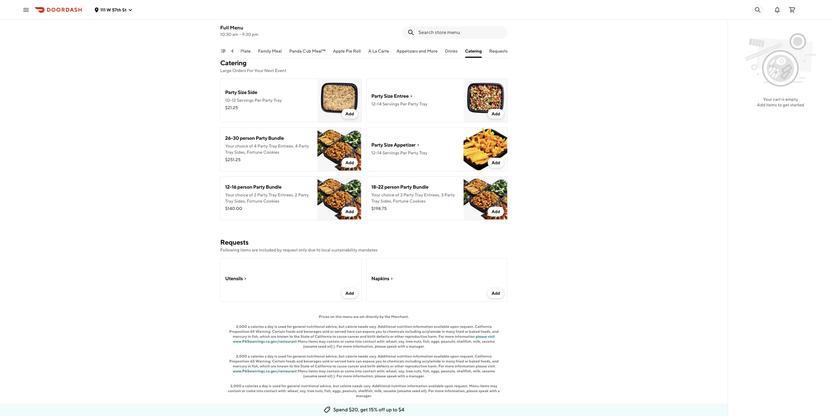 Task type: vqa. For each thing, say whether or not it's contained in the screenshot.


Task type: describe. For each thing, give the bounding box(es) containing it.
soy, inside menu items may contain or come into contact with: wheat, soy, tree nuts, fish, eggs, peanuts, shellfish, milk, sesame (sesame seed oil) ). for more information, please speak with a manager.
[[398, 339, 405, 344]]

catering for catering large orders for your next event
[[220, 59, 246, 67]]

acrylamide for 2,000 a calories a day is used for general nutritional advice, but calorie needs vary. additional nutrition information available upon request. california proposition 65 warning: certain foods and beverages sold or served here can expose you to chemicals including acrylamide in many fried or baked foods, and mercury in fish, which are known to the state of california to cause cancer and birth defects or other reproductive harm. for more information please visit www.p65wanrings.ca.gov/restaurant menu items may contain or come into contact with: wheat, soy, tree nuts, fish, eggs, peanuts, shellfish, milk, sesame (sesame seed oil) ). for more information, please speak with a manager.
[[422, 359, 441, 364]]

minute maid lemonade
[[225, 15, 277, 20]]

am
[[232, 32, 238, 37]]

contact inside 2,000 a calories a day is used for general nutritional advice, but calorie needs vary. additional nutrition information available upon request. menu items may contain or come into contact with: wheat, soy, tree nuts, fish, eggs, peanuts, shellfish, milk, sesame (sesame seed oil). for more information, please speak with a manager.
[[264, 389, 277, 394]]

next
[[264, 68, 274, 73]]

prices for prices may differ between delivery and pickup.
[[323, 404, 334, 408]]

which for 2,000 a calories a day is used for general nutritional advice, but calorie needs vary. additional nutrition information available upon request. california proposition 65 warning: certain foods and beverages sold or served here can expose you to chemicals including acrylamide in many fried or baked foods, and mercury in fish, which are known to the state of california to cause cancer and birth defects or other reproductive harm. for more information please visit www.p65wanrings.ca.gov/restaurant menu items may contain or come into contact with: wheat, soy, tree nuts, fish, eggs, peanuts, shellfish, milk, sesame (sesame seed oil) ). for more information, please speak with a manager.
[[260, 364, 270, 369]]

request
[[283, 248, 298, 253]]

advice, for 2,000 a calories a day is used for general nutritional advice, but calorie needs vary. additional nutrition information available upon request. california proposition 65 warning: certain foods and beverages sold or served here can expose you to chemicals including acrylamide in many fried or baked foods, and mercury in fish, which are known to the state of california to cause cancer and birth defects or other reproductive harm. for more information
[[326, 325, 338, 329]]

directly
[[366, 315, 379, 319]]

nutritional for 2,000 a calories a day is used for general nutritional advice, but calorie needs vary. additional nutrition information available upon request. california proposition 65 warning: certain foods and beverages sold or served here can expose you to chemicals including acrylamide in many fried or baked foods, and mercury in fish, which are known to the state of california to cause cancer and birth defects or other reproductive harm. for more information
[[307, 325, 325, 329]]

is inside the your cart is empty add items to get started
[[782, 97, 785, 102]]

items inside menu items may contain or come into contact with: wheat, soy, tree nuts, fish, eggs, peanuts, shellfish, milk, sesame (sesame seed oil) ). for more information, please speak with a manager.
[[308, 339, 318, 344]]

sustainability
[[331, 248, 357, 253]]

bai coco fusion image
[[464, 0, 508, 41]]

party size entree image
[[464, 79, 508, 123]]

22
[[378, 184, 383, 190]]

2 2 from the left
[[295, 193, 297, 198]]

a
[[368, 49, 371, 54]]

plate
[[240, 49, 251, 54]]

this
[[335, 315, 342, 319]]

requests button
[[489, 48, 508, 58]]

nuts, inside the '2,000 a calories a day is used for general nutritional advice, but calorie needs vary. additional nutrition information available upon request. california proposition 65 warning: certain foods and beverages sold or served here can expose you to chemicals including acrylamide in many fried or baked foods, and mercury in fish, which are known to the state of california to cause cancer and birth defects or other reproductive harm. for more information please visit www.p65wanrings.ca.gov/restaurant menu items may contain or come into contact with: wheat, soy, tree nuts, fish, eggs, peanuts, shellfish, milk, sesame (sesame seed oil) ). for more information, please speak with a manager.'
[[414, 369, 422, 374]]

day for 2,000 a calories a day is used for general nutritional advice, but calorie needs vary. additional nutrition information available upon request. menu items may contain or come into contact with: wheat, soy, tree nuts, fish, eggs, peanuts, shellfish, milk, sesame (sesame seed oil). for more information, please speak with a manager.
[[262, 384, 268, 389]]

general for 2,000 a calories a day is used for general nutritional advice, but calorie needs vary. additional nutrition information available upon request. california proposition 65 warning: certain foods and beverages sold or served here can expose you to chemicals including acrylamide in many fried or baked foods, and mercury in fish, which are known to the state of california to cause cancer and birth defects or other reproductive harm. for more information
[[293, 325, 306, 329]]

per for party size entree
[[400, 102, 407, 107]]

and inside button
[[419, 49, 426, 54]]

eggs, inside the '2,000 a calories a day is used for general nutritional advice, but calorie needs vary. additional nutrition information available upon request. california proposition 65 warning: certain foods and beverages sold or served here can expose you to chemicals including acrylamide in many fried or baked foods, and mercury in fish, which are known to the state of california to cause cancer and birth defects or other reproductive harm. for more information please visit www.p65wanrings.ca.gov/restaurant menu items may contain or come into contact with: wheat, soy, tree nuts, fish, eggs, peanuts, shellfish, milk, sesame (sesame seed oil) ). for more information, please speak with a manager.'
[[431, 369, 440, 374]]

appetizers and more
[[396, 49, 438, 54]]

choice for 16
[[235, 193, 248, 198]]

upon for 2,000 a calories a day is used for general nutritional advice, but calorie needs vary. additional nutrition information available upon request. california proposition 65 warning: certain foods and beverages sold or served here can expose you to chemicals including acrylamide in many fried or baked foods, and mercury in fish, which are known to the state of california to cause cancer and birth defects or other reproductive harm. for more information
[[450, 325, 459, 329]]

event
[[275, 68, 286, 73]]

served for 2,000 a calories a day is used for general nutritional advice, but calorie needs vary. additional nutrition information available upon request. california proposition 65 warning: certain foods and beverages sold or served here can expose you to chemicals including acrylamide in many fried or baked foods, and mercury in fish, which are known to the state of california to cause cancer and birth defects or other reproductive harm. for more information
[[335, 330, 346, 334]]

additional for 2,000 a calories a day is used for general nutritional advice, but calorie needs vary. additional nutrition information available upon request. california proposition 65 warning: certain foods and beverages sold or served here can expose you to chemicals including acrylamide in many fried or baked foods, and mercury in fish, which are known to the state of california to cause cancer and birth defects or other reproductive harm. for more information please visit www.p65wanrings.ca.gov/restaurant menu items may contain or come into contact with: wheat, soy, tree nuts, fish, eggs, peanuts, shellfish, milk, sesame (sesame seed oil) ). for more information, please speak with a manager.
[[378, 354, 396, 359]]

off
[[379, 407, 385, 413]]

calorie for 2,000 a calories a day is used for general nutritional advice, but calorie needs vary. additional nutrition information available upon request. california proposition 65 warning: certain foods and beverages sold or served here can expose you to chemicals including acrylamide in many fried or baked foods, and mercury in fish, which are known to the state of california to cause cancer and birth defects or other reproductive harm. for more information please visit www.p65wanrings.ca.gov/restaurant menu items may contain or come into contact with: wheat, soy, tree nuts, fish, eggs, peanuts, shellfish, milk, sesame (sesame seed oil) ). for more information, please speak with a manager.
[[345, 354, 357, 359]]

state for 2,000 a calories a day is used for general nutritional advice, but calorie needs vary. additional nutrition information available upon request. california proposition 65 warning: certain foods and beverages sold or served here can expose you to chemicals including acrylamide in many fried or baked foods, and mercury in fish, which are known to the state of california to cause cancer and birth defects or other reproductive harm. for more information
[[300, 334, 310, 339]]

family meal
[[258, 49, 282, 54]]

$4
[[398, 407, 404, 413]]

the for 2,000 a calories a day is used for general nutritional advice, but calorie needs vary. additional nutrition information available upon request. california proposition 65 warning: certain foods and beverages sold or served here can expose you to chemicals including acrylamide in many fried or baked foods, and mercury in fish, which are known to the state of california to cause cancer and birth defects or other reproductive harm. for more information
[[294, 334, 300, 339]]

side
[[248, 89, 257, 95]]

more inside menu items may contain or come into contact with: wheat, soy, tree nuts, fish, eggs, peanuts, shellfish, milk, sesame (sesame seed oil) ). for more information, please speak with a manager.
[[343, 344, 352, 349]]

into inside menu items may contain or come into contact with: wheat, soy, tree nuts, fish, eggs, peanuts, shellfish, milk, sesame (sesame seed oil) ). for more information, please speak with a manager.
[[355, 339, 362, 344]]

57th
[[112, 7, 121, 12]]

26-
[[225, 135, 233, 141]]

oil).
[[421, 389, 427, 394]]

add button for 'party size appetizer' image
[[488, 158, 504, 168]]

www.p65wanrings.ca.gov/restaurant inside the '2,000 a calories a day is used for general nutritional advice, but calorie needs vary. additional nutrition information available upon request. california proposition 65 warning: certain foods and beverages sold or served here can expose you to chemicals including acrylamide in many fried or baked foods, and mercury in fish, which are known to the state of california to cause cancer and birth defects or other reproductive harm. for more information please visit www.p65wanrings.ca.gov/restaurant menu items may contain or come into contact with: wheat, soy, tree nuts, fish, eggs, peanuts, shellfish, milk, sesame (sesame seed oil) ). for more information, please speak with a manager.'
[[233, 369, 297, 374]]

peanuts, inside the '2,000 a calories a day is used for general nutritional advice, but calorie needs vary. additional nutrition information available upon request. california proposition 65 warning: certain foods and beverages sold or served here can expose you to chemicals including acrylamide in many fried or baked foods, and mercury in fish, which are known to the state of california to cause cancer and birth defects or other reproductive harm. for more information please visit www.p65wanrings.ca.gov/restaurant menu items may contain or come into contact with: wheat, soy, tree nuts, fish, eggs, peanuts, shellfish, milk, sesame (sesame seed oil) ). for more information, please speak with a manager.'
[[441, 369, 456, 374]]

speak inside menu items may contain or come into contact with: wheat, soy, tree nuts, fish, eggs, peanuts, shellfish, milk, sesame (sesame seed oil) ). for more information, please speak with a manager.
[[387, 344, 397, 349]]

appetizers
[[396, 49, 418, 54]]

soy, inside 2,000 a calories a day is used for general nutritional advice, but calorie needs vary. additional nutrition information available upon request. menu items may contain or come into contact with: wheat, soy, tree nuts, fish, eggs, peanuts, shellfish, milk, sesame (sesame seed oil). for more information, please speak with a manager.
[[300, 389, 306, 394]]

items inside the '2,000 a calories a day is used for general nutritional advice, but calorie needs vary. additional nutrition information available upon request. california proposition 65 warning: certain foods and beverages sold or served here can expose you to chemicals including acrylamide in many fried or baked foods, and mercury in fish, which are known to the state of california to cause cancer and birth defects or other reproductive harm. for more information please visit www.p65wanrings.ca.gov/restaurant menu items may contain or come into contact with: wheat, soy, tree nuts, fish, eggs, peanuts, shellfish, milk, sesame (sesame seed oil) ). for more information, please speak with a manager.'
[[308, 369, 318, 374]]

apple pie roll button
[[333, 48, 361, 58]]

request. for 2,000 a calories a day is used for general nutritional advice, but calorie needs vary. additional nutrition information available upon request. california proposition 65 warning: certain foods and beverages sold or served here can expose you to chemicals including acrylamide in many fried or baked foods, and mercury in fish, which are known to the state of california to cause cancer and birth defects or other reproductive harm. for more information please visit www.p65wanrings.ca.gov/restaurant menu items may contain or come into contact with: wheat, soy, tree nuts, fish, eggs, peanuts, shellfish, milk, sesame (sesame seed oil) ). for more information, please speak with a manager.
[[460, 354, 474, 359]]

meal
[[272, 49, 282, 54]]

full menu 10:30 am - 9:30 pm
[[220, 25, 258, 37]]

add for the 'party size entree' image
[[492, 111, 500, 116]]

tree inside the '2,000 a calories a day is used for general nutritional advice, but calorie needs vary. additional nutrition information available upon request. california proposition 65 warning: certain foods and beverages sold or served here can expose you to chemicals including acrylamide in many fried or baked foods, and mercury in fish, which are known to the state of california to cause cancer and birth defects or other reproductive harm. for more information please visit www.p65wanrings.ca.gov/restaurant menu items may contain or come into contact with: wheat, soy, tree nuts, fish, eggs, peanuts, shellfish, milk, sesame (sesame seed oil) ). for more information, please speak with a manager.'
[[406, 369, 413, 374]]

request. for 2,000 a calories a day is used for general nutritional advice, but calorie needs vary. additional nutrition information available upon request. california proposition 65 warning: certain foods and beverages sold or served here can expose you to chemicals including acrylamide in many fried or baked foods, and mercury in fish, which are known to the state of california to cause cancer and birth defects or other reproductive harm. for more information
[[460, 325, 474, 329]]

fish, inside 2,000 a calories a day is used for general nutritional advice, but calorie needs vary. additional nutrition information available upon request. california proposition 65 warning: certain foods and beverages sold or served here can expose you to chemicals including acrylamide in many fried or baked foods, and mercury in fish, which are known to the state of california to cause cancer and birth defects or other reproductive harm. for more information
[[252, 334, 259, 339]]

items inside the your cart is empty add items to get started
[[766, 103, 777, 107]]

prices may differ between delivery and pickup.
[[323, 404, 404, 408]]

birth for 2,000 a calories a day is used for general nutritional advice, but calorie needs vary. additional nutrition information available upon request. california proposition 65 warning: certain foods and beverages sold or served here can expose you to chemicals including acrylamide in many fried or baked foods, and mercury in fish, which are known to the state of california to cause cancer and birth defects or other reproductive harm. for more information
[[367, 334, 376, 339]]

oil) inside menu items may contain or come into contact with: wheat, soy, tree nuts, fish, eggs, peanuts, shellfish, milk, sesame (sesame seed oil) ). for more information, please speak with a manager.
[[327, 344, 333, 349]]

a inside menu items may contain or come into contact with: wheat, soy, tree nuts, fish, eggs, peanuts, shellfish, milk, sesame (sesame seed oil) ). for more information, please speak with a manager.
[[406, 344, 408, 349]]

for inside 2,000 a calories a day is used for general nutritional advice, but calorie needs vary. additional nutrition information available upon request. menu items may contain or come into contact with: wheat, soy, tree nuts, fish, eggs, peanuts, shellfish, milk, sesame (sesame seed oil). for more information, please speak with a manager.
[[428, 389, 434, 394]]

nutrition for 2,000 a calories a day is used for general nutritional advice, but calorie needs vary. additional nutrition information available upon request. california proposition 65 warning: certain foods and beverages sold or served here can expose you to chemicals including acrylamide in many fried or baked foods, and mercury in fish, which are known to the state of california to cause cancer and birth defects or other reproductive harm. for more information please visit www.p65wanrings.ca.gov/restaurant menu items may contain or come into contact with: wheat, soy, tree nuts, fish, eggs, peanuts, shellfish, milk, sesame (sesame seed oil) ). for more information, please speak with a manager.
[[397, 354, 412, 359]]

party size entree
[[371, 93, 409, 99]]

request. for 2,000 a calories a day is used for general nutritional advice, but calorie needs vary. additional nutrition information available upon request. menu items may contain or come into contact with: wheat, soy, tree nuts, fish, eggs, peanuts, shellfish, milk, sesame (sesame seed oil). for more information, please speak with a manager.
[[454, 384, 468, 389]]

tree inside menu items may contain or come into contact with: wheat, soy, tree nuts, fish, eggs, peanuts, shellfish, milk, sesame (sesame seed oil) ). for more information, please speak with a manager.
[[406, 339, 413, 344]]

to inside the your cart is empty add items to get started
[[778, 103, 782, 107]]

milk, inside 2,000 a calories a day is used for general nutritional advice, but calorie needs vary. additional nutrition information available upon request. menu items may contain or come into contact with: wheat, soy, tree nuts, fish, eggs, peanuts, shellfish, milk, sesame (sesame seed oil). for more information, please speak with a manager.
[[374, 389, 383, 394]]

shellfish, inside 2,000 a calories a day is used for general nutritional advice, but calorie needs vary. additional nutrition information available upon request. menu items may contain or come into contact with: wheat, soy, tree nuts, fish, eggs, peanuts, shellfish, milk, sesame (sesame seed oil). for more information, please speak with a manager.
[[358, 389, 374, 394]]

maid
[[242, 15, 253, 20]]

18-
[[371, 184, 378, 190]]

sold for 2,000 a calories a day is used for general nutritional advice, but calorie needs vary. additional nutrition information available upon request. california proposition 65 warning: certain foods and beverages sold or served here can expose you to chemicals including acrylamide in many fried or baked foods, and mercury in fish, which are known to the state of california to cause cancer and birth defects or other reproductive harm. for more information please visit www.p65wanrings.ca.gov/restaurant menu items may contain or come into contact with: wheat, soy, tree nuts, fish, eggs, peanuts, shellfish, milk, sesame (sesame seed oil) ). for more information, please speak with a manager.
[[322, 359, 329, 364]]

$198.75
[[371, 206, 387, 211]]

with inside menu items may contain or come into contact with: wheat, soy, tree nuts, fish, eggs, peanuts, shellfish, milk, sesame (sesame seed oil) ). for more information, please speak with a manager.
[[398, 344, 405, 349]]

visit inside please visit www.p65wanrings.ca.gov/restaurant
[[488, 334, 495, 339]]

upon for 2,000 a calories a day is used for general nutritional advice, but calorie needs vary. additional nutrition information available upon request. california proposition 65 warning: certain foods and beverages sold or served here can expose you to chemicals including acrylamide in many fried or baked foods, and mercury in fish, which are known to the state of california to cause cancer and birth defects or other reproductive harm. for more information please visit www.p65wanrings.ca.gov/restaurant menu items may contain or come into contact with: wheat, soy, tree nuts, fish, eggs, peanuts, shellfish, milk, sesame (sesame seed oil) ). for more information, please speak with a manager.
[[450, 354, 459, 359]]

16
[[232, 184, 236, 190]]

here for 2,000 a calories a day is used for general nutritional advice, but calorie needs vary. additional nutrition information available upon request. california proposition 65 warning: certain foods and beverages sold or served here can expose you to chemicals including acrylamide in many fried or baked foods, and mercury in fish, which are known to the state of california to cause cancer and birth defects or other reproductive harm. for more information please visit www.p65wanrings.ca.gov/restaurant menu items may contain or come into contact with: wheat, soy, tree nuts, fish, eggs, peanuts, shellfish, milk, sesame (sesame seed oil) ). for more information, please speak with a manager.
[[347, 359, 355, 364]]

milk, inside the '2,000 a calories a day is used for general nutritional advice, but calorie needs vary. additional nutrition information available upon request. california proposition 65 warning: certain foods and beverages sold or served here can expose you to chemicals including acrylamide in many fried or baked foods, and mercury in fish, which are known to the state of california to cause cancer and birth defects or other reproductive harm. for more information please visit www.p65wanrings.ca.gov/restaurant menu items may contain or come into contact with: wheat, soy, tree nuts, fish, eggs, peanuts, shellfish, milk, sesame (sesame seed oil) ). for more information, please speak with a manager.'
[[473, 369, 481, 374]]

catering for catering
[[465, 49, 482, 54]]

items inside requests following items are included by request only due to local sustainability mandates
[[240, 248, 251, 253]]

seed inside 2,000 a calories a day is used for general nutritional advice, but calorie needs vary. additional nutrition information available upon request. menu items may contain or come into contact with: wheat, soy, tree nuts, fish, eggs, peanuts, shellfish, milk, sesame (sesame seed oil). for more information, please speak with a manager.
[[412, 389, 420, 394]]

are inside 2,000 a calories a day is used for general nutritional advice, but calorie needs vary. additional nutrition information available upon request. california proposition 65 warning: certain foods and beverages sold or served here can expose you to chemicals including acrylamide in many fried or baked foods, and mercury in fish, which are known to the state of california to cause cancer and birth defects or other reproductive harm. for more information
[[271, 334, 276, 339]]

111 w 57th st
[[100, 7, 127, 12]]

please inside menu items may contain or come into contact with: wheat, soy, tree nuts, fish, eggs, peanuts, shellfish, milk, sesame (sesame seed oil) ). for more information, please speak with a manager.
[[375, 344, 386, 349]]

cub
[[303, 49, 311, 54]]

please inside please visit www.p65wanrings.ca.gov/restaurant
[[476, 334, 487, 339]]

come inside the '2,000 a calories a day is used for general nutritional advice, but calorie needs vary. additional nutrition information available upon request. california proposition 65 warning: certain foods and beverages sold or served here can expose you to chemicals including acrylamide in many fried or baked foods, and mercury in fish, which are known to the state of california to cause cancer and birth defects or other reproductive harm. for more information please visit www.p65wanrings.ca.gov/restaurant menu items may contain or come into contact with: wheat, soy, tree nuts, fish, eggs, peanuts, shellfish, milk, sesame (sesame seed oil) ). for more information, please speak with a manager.'
[[345, 369, 354, 374]]

birth for 2,000 a calories a day is used for general nutritional advice, but calorie needs vary. additional nutrition information available upon request. california proposition 65 warning: certain foods and beverages sold or served here can expose you to chemicals including acrylamide in many fried or baked foods, and mercury in fish, which are known to the state of california to cause cancer and birth defects or other reproductive harm. for more information please visit www.p65wanrings.ca.gov/restaurant menu items may contain or come into contact with: wheat, soy, tree nuts, fish, eggs, peanuts, shellfish, milk, sesame (sesame seed oil) ). for more information, please speak with a manager.
[[367, 364, 376, 369]]

your for 18-22 person party bundle
[[371, 193, 380, 198]]

day for 2,000 a calories a day is used for general nutritional advice, but calorie needs vary. additional nutrition information available upon request. california proposition 65 warning: certain foods and beverages sold or served here can expose you to chemicals including acrylamide in many fried or baked foods, and mercury in fish, which are known to the state of california to cause cancer and birth defects or other reproductive harm. for more information
[[267, 325, 274, 329]]

come inside 2,000 a calories a day is used for general nutritional advice, but calorie needs vary. additional nutrition information available upon request. menu items may contain or come into contact with: wheat, soy, tree nuts, fish, eggs, peanuts, shellfish, milk, sesame (sesame seed oil). for more information, please speak with a manager.
[[246, 389, 256, 394]]

but for 2,000 a calories a day is used for general nutritional advice, but calorie needs vary. additional nutrition information available upon request. menu items may contain or come into contact with: wheat, soy, tree nuts, fish, eggs, peanuts, shellfish, milk, sesame (sesame seed oil). for more information, please speak with a manager.
[[333, 384, 339, 389]]

may inside menu items may contain or come into contact with: wheat, soy, tree nuts, fish, eggs, peanuts, shellfish, milk, sesame (sesame seed oil) ). for more information, please speak with a manager.
[[319, 339, 326, 344]]

fish, inside menu items may contain or come into contact with: wheat, soy, tree nuts, fish, eggs, peanuts, shellfish, milk, sesame (sesame seed oil) ). for more information, please speak with a manager.
[[423, 339, 430, 344]]

fortune for 16
[[247, 199, 262, 204]]

drinks button
[[445, 48, 458, 58]]

may inside 2,000 a calories a day is used for general nutritional advice, but calorie needs vary. additional nutrition information available upon request. menu items may contain or come into contact with: wheat, soy, tree nuts, fish, eggs, peanuts, shellfish, milk, sesame (sesame seed oil). for more information, please speak with a manager.
[[490, 384, 497, 389]]

1 4 from the left
[[254, 144, 257, 149]]

(sesame inside the '2,000 a calories a day is used for general nutritional advice, but calorie needs vary. additional nutrition information available upon request. california proposition 65 warning: certain foods and beverages sold or served here can expose you to chemicals including acrylamide in many fried or baked foods, and mercury in fish, which are known to the state of california to cause cancer and birth defects or other reproductive harm. for more information please visit www.p65wanrings.ca.gov/restaurant menu items may contain or come into contact with: wheat, soy, tree nuts, fish, eggs, peanuts, shellfish, milk, sesame (sesame seed oil) ). for more information, please speak with a manager.'
[[303, 374, 317, 379]]

10:30
[[220, 32, 231, 37]]

.
[[408, 315, 409, 319]]

mandates
[[358, 248, 378, 253]]

pickup.
[[391, 404, 404, 408]]

panda cub meal™ button
[[289, 48, 326, 58]]

spend
[[333, 407, 348, 413]]

following
[[220, 248, 239, 253]]

30
[[233, 135, 239, 141]]

-
[[239, 32, 241, 37]]

for inside menu items may contain or come into contact with: wheat, soy, tree nuts, fish, eggs, peanuts, shellfish, milk, sesame (sesame seed oil) ). for more information, please speak with a manager.
[[336, 344, 342, 349]]

or inside 2,000 a calories a day is used for general nutritional advice, but calorie needs vary. additional nutrition information available upon request. menu items may contain or come into contact with: wheat, soy, tree nuts, fish, eggs, peanuts, shellfish, milk, sesame (sesame seed oil). for more information, please speak with a manager.
[[242, 389, 245, 394]]

servings inside party size side 10-12 servings per party tray $21.25
[[237, 98, 254, 103]]

information, inside 2,000 a calories a day is used for general nutritional advice, but calorie needs vary. additional nutrition information available upon request. menu items may contain or come into contact with: wheat, soy, tree nuts, fish, eggs, peanuts, shellfish, milk, sesame (sesame seed oil). for more information, please speak with a manager.
[[444, 389, 466, 394]]

sides, for 22
[[380, 199, 392, 204]]

per for party size appetizer
[[400, 151, 407, 155]]

(sesame inside menu items may contain or come into contact with: wheat, soy, tree nuts, fish, eggs, peanuts, shellfish, milk, sesame (sesame seed oil) ). for more information, please speak with a manager.
[[303, 344, 317, 349]]

apple
[[333, 49, 345, 54]]

mercury for 2,000 a calories a day is used for general nutritional advice, but calorie needs vary. additional nutrition information available upon request. california proposition 65 warning: certain foods and beverages sold or served here can expose you to chemicals including acrylamide in many fried or baked foods, and mercury in fish, which are known to the state of california to cause cancer and birth defects or other reproductive harm. for more information
[[233, 334, 247, 339]]

for for 2,000 a calories a day is used for general nutritional advice, but calorie needs vary. additional nutrition information available upon request. menu items may contain or come into contact with: wheat, soy, tree nuts, fish, eggs, peanuts, shellfish, milk, sesame (sesame seed oil). for more information, please speak with a manager.
[[281, 384, 286, 389]]

warning: for 2,000 a calories a day is used for general nutritional advice, but calorie needs vary. additional nutrition information available upon request. california proposition 65 warning: certain foods and beverages sold or served here can expose you to chemicals including acrylamide in many fried or baked foods, and mercury in fish, which are known to the state of california to cause cancer and birth defects or other reproductive harm. for more information please visit www.p65wanrings.ca.gov/restaurant menu items may contain or come into contact with: wheat, soy, tree nuts, fish, eggs, peanuts, shellfish, milk, sesame (sesame seed oil) ). for more information, please speak with a manager.
[[255, 359, 271, 364]]

speak inside 2,000 a calories a day is used for general nutritional advice, but calorie needs vary. additional nutrition information available upon request. menu items may contain or come into contact with: wheat, soy, tree nuts, fish, eggs, peanuts, shellfish, milk, sesame (sesame seed oil). for more information, please speak with a manager.
[[479, 389, 489, 394]]

drinks
[[445, 49, 458, 54]]

started
[[790, 103, 804, 107]]

menu inside the '2,000 a calories a day is used for general nutritional advice, but calorie needs vary. additional nutrition information available upon request. california proposition 65 warning: certain foods and beverages sold or served here can expose you to chemicals including acrylamide in many fried or baked foods, and mercury in fish, which are known to the state of california to cause cancer and birth defects or other reproductive harm. for more information please visit www.p65wanrings.ca.gov/restaurant menu items may contain or come into contact with: wheat, soy, tree nuts, fish, eggs, peanuts, shellfish, milk, sesame (sesame seed oil) ). for more information, please speak with a manager.'
[[298, 369, 308, 374]]

panda
[[289, 49, 302, 54]]

12- for party size appetizer
[[371, 151, 377, 155]]

please inside 2,000 a calories a day is used for general nutritional advice, but calorie needs vary. additional nutrition information available upon request. menu items may contain or come into contact with: wheat, soy, tree nuts, fish, eggs, peanuts, shellfish, milk, sesame (sesame seed oil). for more information, please speak with a manager.
[[467, 389, 478, 394]]

speak inside the '2,000 a calories a day is used for general nutritional advice, but calorie needs vary. additional nutrition information available upon request. california proposition 65 warning: certain foods and beverages sold or served here can expose you to chemicals including acrylamide in many fried or baked foods, and mercury in fish, which are known to the state of california to cause cancer and birth defects or other reproductive harm. for more information please visit www.p65wanrings.ca.gov/restaurant menu items may contain or come into contact with: wheat, soy, tree nuts, fish, eggs, peanuts, shellfish, milk, sesame (sesame seed oil) ). for more information, please speak with a manager.'
[[387, 374, 397, 379]]

la
[[372, 49, 377, 54]]

bundle for 12-16 person party bundle
[[266, 184, 281, 190]]

contain inside 2,000 a calories a day is used for general nutritional advice, but calorie needs vary. additional nutrition information available upon request. menu items may contain or come into contact with: wheat, soy, tree nuts, fish, eggs, peanuts, shellfish, milk, sesame (sesame seed oil). for more information, please speak with a manager.
[[228, 389, 241, 394]]

show menu categories image
[[221, 49, 226, 54]]

cookies for 18-22 person party bundle
[[409, 199, 426, 204]]

menu inside menu items may contain or come into contact with: wheat, soy, tree nuts, fish, eggs, peanuts, shellfish, milk, sesame (sesame seed oil) ). for more information, please speak with a manager.
[[298, 339, 308, 344]]

reproductive for 2,000 a calories a day is used for general nutritional advice, but calorie needs vary. additional nutrition information available upon request. california proposition 65 warning: certain foods and beverages sold or served here can expose you to chemicals including acrylamide in many fried or baked foods, and mercury in fish, which are known to the state of california to cause cancer and birth defects or other reproductive harm. for more information please visit www.p65wanrings.ca.gov/restaurant menu items may contain or come into contact with: wheat, soy, tree nuts, fish, eggs, peanuts, shellfish, milk, sesame (sesame seed oil) ). for more information, please speak with a manager.
[[405, 364, 427, 369]]

defects for 2,000 a calories a day is used for general nutritional advice, but calorie needs vary. additional nutrition information available upon request. california proposition 65 warning: certain foods and beverages sold or served here can expose you to chemicals including acrylamide in many fried or baked foods, and mercury in fish, which are known to the state of california to cause cancer and birth defects or other reproductive harm. for more information
[[376, 334, 389, 339]]

notification bell image
[[774, 6, 781, 13]]

soy, inside the '2,000 a calories a day is used for general nutritional advice, but calorie needs vary. additional nutrition information available upon request. california proposition 65 warning: certain foods and beverages sold or served here can expose you to chemicals including acrylamide in many fried or baked foods, and mercury in fish, which are known to the state of california to cause cancer and birth defects or other reproductive harm. for more information please visit www.p65wanrings.ca.gov/restaurant menu items may contain or come into contact with: wheat, soy, tree nuts, fish, eggs, peanuts, shellfish, milk, sesame (sesame seed oil) ). for more information, please speak with a manager.'
[[398, 369, 405, 374]]

18-22 person party bundle your choice of 3 party tray entrees, 3 party tray sides, fortune cookies $198.75
[[371, 184, 455, 211]]

chemicals for 2,000 a calories a day is used for general nutritional advice, but calorie needs vary. additional nutrition information available upon request. california proposition 65 warning: certain foods and beverages sold or served here can expose you to chemicals including acrylamide in many fried or baked foods, and mercury in fish, which are known to the state of california to cause cancer and birth defects or other reproductive harm. for more information please visit www.p65wanrings.ca.gov/restaurant menu items may contain or come into contact with: wheat, soy, tree nuts, fish, eggs, peanuts, shellfish, milk, sesame (sesame seed oil) ). for more information, please speak with a manager.
[[387, 359, 404, 364]]

empty
[[785, 97, 798, 102]]

with: inside menu items may contain or come into contact with: wheat, soy, tree nuts, fish, eggs, peanuts, shellfish, milk, sesame (sesame seed oil) ). for more information, please speak with a manager.
[[377, 339, 385, 344]]

is for 2,000 a calories a day is used for general nutritional advice, but calorie needs vary. additional nutrition information available upon request. california proposition 65 warning: certain foods and beverages sold or served here can expose you to chemicals including acrylamide in many fried or baked foods, and mercury in fish, which are known to the state of california to cause cancer and birth defects or other reproductive harm. for more information
[[274, 325, 277, 329]]

information, inside menu items may contain or come into contact with: wheat, soy, tree nuts, fish, eggs, peanuts, shellfish, milk, sesame (sesame seed oil) ). for more information, please speak with a manager.
[[353, 344, 374, 349]]

spend $20, get 15% off up to $4
[[333, 407, 404, 413]]

with inside 2,000 a calories a day is used for general nutritional advice, but calorie needs vary. additional nutrition information available upon request. menu items may contain or come into contact with: wheat, soy, tree nuts, fish, eggs, peanuts, shellfish, milk, sesame (sesame seed oil). for more information, please speak with a manager.
[[489, 389, 497, 394]]

eggs, inside menu items may contain or come into contact with: wheat, soy, tree nuts, fish, eggs, peanuts, shellfish, milk, sesame (sesame seed oil) ). for more information, please speak with a manager.
[[431, 339, 440, 344]]

0 horizontal spatial get
[[360, 407, 368, 413]]

with inside the '2,000 a calories a day is used for general nutritional advice, but calorie needs vary. additional nutrition information available upon request. california proposition 65 warning: certain foods and beverages sold or served here can expose you to chemicals including acrylamide in many fried or baked foods, and mercury in fish, which are known to the state of california to cause cancer and birth defects or other reproductive harm. for more information please visit www.p65wanrings.ca.gov/restaurant menu items may contain or come into contact with: wheat, soy, tree nuts, fish, eggs, peanuts, shellfish, milk, sesame (sesame seed oil) ). for more information, please speak with a manager.'
[[398, 374, 405, 379]]

into inside the '2,000 a calories a day is used for general nutritional advice, but calorie needs vary. additional nutrition information available upon request. california proposition 65 warning: certain foods and beverages sold or served here can expose you to chemicals including acrylamide in many fried or baked foods, and mercury in fish, which are known to the state of california to cause cancer and birth defects or other reproductive harm. for more information please visit www.p65wanrings.ca.gov/restaurant menu items may contain or come into contact with: wheat, soy, tree nuts, fish, eggs, peanuts, shellfish, milk, sesame (sesame seed oil) ). for more information, please speak with a manager.'
[[355, 369, 362, 374]]

included
[[259, 248, 276, 253]]

contain inside menu items may contain or come into contact with: wheat, soy, tree nuts, fish, eggs, peanuts, shellfish, milk, sesame (sesame seed oil) ). for more information, please speak with a manager.
[[327, 339, 340, 344]]

$21.25
[[225, 105, 238, 110]]

fish, inside 2,000 a calories a day is used for general nutritional advice, but calorie needs vary. additional nutrition information available upon request. menu items may contain or come into contact with: wheat, soy, tree nuts, fish, eggs, peanuts, shellfish, milk, sesame (sesame seed oil). for more information, please speak with a manager.
[[324, 389, 332, 394]]

available for 2,000 a calories a day is used for general nutritional advice, but calorie needs vary. additional nutrition information available upon request. menu items may contain or come into contact with: wheat, soy, tree nuts, fish, eggs, peanuts, shellfish, milk, sesame (sesame seed oil). for more information, please speak with a manager.
[[428, 384, 444, 389]]

menu inside 2,000 a calories a day is used for general nutritional advice, but calorie needs vary. additional nutrition information available upon request. menu items may contain or come into contact with: wheat, soy, tree nuts, fish, eggs, peanuts, shellfish, milk, sesame (sesame seed oil). for more information, please speak with a manager.
[[469, 384, 479, 389]]

bigger plate
[[226, 49, 251, 54]]

is for 2,000 a calories a day is used for general nutritional advice, but calorie needs vary. additional nutrition information available upon request. california proposition 65 warning: certain foods and beverages sold or served here can expose you to chemicals including acrylamide in many fried or baked foods, and mercury in fish, which are known to the state of california to cause cancer and birth defects or other reproductive harm. for more information please visit www.p65wanrings.ca.gov/restaurant menu items may contain or come into contact with: wheat, soy, tree nuts, fish, eggs, peanuts, shellfish, milk, sesame (sesame seed oil) ). for more information, please speak with a manager.
[[274, 354, 277, 359]]

can for 2,000 a calories a day is used for general nutritional advice, but calorie needs vary. additional nutrition information available upon request. california proposition 65 warning: certain foods and beverages sold or served here can expose you to chemicals including acrylamide in many fried or baked foods, and mercury in fish, which are known to the state of california to cause cancer and birth defects or other reproductive harm. for more information
[[356, 330, 362, 334]]

vary. for 2,000 a calories a day is used for general nutritional advice, but calorie needs vary. additional nutrition information available upon request. california proposition 65 warning: certain foods and beverages sold or served here can expose you to chemicals including acrylamide in many fried or baked foods, and mercury in fish, which are known to the state of california to cause cancer and birth defects or other reproductive harm. for more information please visit www.p65wanrings.ca.gov/restaurant menu items may contain or come into contact with: wheat, soy, tree nuts, fish, eggs, peanuts, shellfish, milk, sesame (sesame seed oil) ). for more information, please speak with a manager.
[[369, 354, 377, 359]]

requests following items are included by request only due to local sustainability mandates
[[220, 238, 378, 253]]

many for 2,000 a calories a day is used for general nutritional advice, but calorie needs vary. additional nutrition information available upon request. california proposition 65 warning: certain foods and beverages sold or served here can expose you to chemicals including acrylamide in many fried or baked foods, and mercury in fish, which are known to the state of california to cause cancer and birth defects or other reproductive harm. for more information
[[446, 330, 455, 334]]

1 3 from the left
[[400, 193, 403, 198]]

contain inside the '2,000 a calories a day is used for general nutritional advice, but calorie needs vary. additional nutrition information available upon request. california proposition 65 warning: certain foods and beverages sold or served here can expose you to chemicals including acrylamide in many fried or baked foods, and mercury in fish, which are known to the state of california to cause cancer and birth defects or other reproductive harm. for more information please visit www.p65wanrings.ca.gov/restaurant menu items may contain or come into contact with: wheat, soy, tree nuts, fish, eggs, peanuts, shellfish, milk, sesame (sesame seed oil) ). for more information, please speak with a manager.'
[[327, 369, 340, 374]]

12-14 servings per party tray for entree
[[371, 102, 427, 107]]

pm
[[252, 32, 258, 37]]

to inside requests following items are included by request only due to local sustainability mandates
[[316, 248, 320, 253]]

minute maid lemonade image
[[317, 0, 361, 41]]

more
[[427, 49, 438, 54]]

www.p65wanrings.ca.gov/restaurant inside please visit www.p65wanrings.ca.gov/restaurant
[[233, 339, 297, 344]]

sesame inside the '2,000 a calories a day is used for general nutritional advice, but calorie needs vary. additional nutrition information available upon request. california proposition 65 warning: certain foods and beverages sold or served here can expose you to chemicals including acrylamide in many fried or baked foods, and mercury in fish, which are known to the state of california to cause cancer and birth defects or other reproductive harm. for more information please visit www.p65wanrings.ca.gov/restaurant menu items may contain or come into contact with: wheat, soy, tree nuts, fish, eggs, peanuts, shellfish, milk, sesame (sesame seed oil) ). for more information, please speak with a manager.'
[[482, 369, 495, 374]]

up
[[386, 407, 392, 413]]

wheat, inside menu items may contain or come into contact with: wheat, soy, tree nuts, fish, eggs, peanuts, shellfish, milk, sesame (sesame seed oil) ). for more information, please speak with a manager.
[[386, 339, 398, 344]]

of inside 2,000 a calories a day is used for general nutritional advice, but calorie needs vary. additional nutrition information available upon request. california proposition 65 warning: certain foods and beverages sold or served here can expose you to chemicals including acrylamide in many fried or baked foods, and mercury in fish, which are known to the state of california to cause cancer and birth defects or other reproductive harm. for more information
[[310, 334, 314, 339]]

oil) inside the '2,000 a calories a day is used for general nutritional advice, but calorie needs vary. additional nutrition information available upon request. california proposition 65 warning: certain foods and beverages sold or served here can expose you to chemicals including acrylamide in many fried or baked foods, and mercury in fish, which are known to the state of california to cause cancer and birth defects or other reproductive harm. for more information please visit www.p65wanrings.ca.gov/restaurant menu items may contain or come into contact with: wheat, soy, tree nuts, fish, eggs, peanuts, shellfish, milk, sesame (sesame seed oil) ). for more information, please speak with a manager.'
[[327, 374, 333, 379]]

only
[[299, 248, 307, 253]]

of inside the '2,000 a calories a day is used for general nutritional advice, but calorie needs vary. additional nutrition information available upon request. california proposition 65 warning: certain foods and beverages sold or served here can expose you to chemicals including acrylamide in many fried or baked foods, and mercury in fish, which are known to the state of california to cause cancer and birth defects or other reproductive harm. for more information please visit www.p65wanrings.ca.gov/restaurant menu items may contain or come into contact with: wheat, soy, tree nuts, fish, eggs, peanuts, shellfish, milk, sesame (sesame seed oil) ). for more information, please speak with a manager.'
[[310, 364, 314, 369]]

contact inside menu items may contain or come into contact with: wheat, soy, tree nuts, fish, eggs, peanuts, shellfish, milk, sesame (sesame seed oil) ). for more information, please speak with a manager.
[[363, 339, 376, 344]]

18-22 person party bundle image
[[464, 177, 508, 220]]

or inside menu items may contain or come into contact with: wheat, soy, tree nuts, fish, eggs, peanuts, shellfish, milk, sesame (sesame seed oil) ). for more information, please speak with a manager.
[[340, 339, 344, 344]]

large
[[220, 68, 231, 73]]

tray inside party size side 10-12 servings per party tray $21.25
[[274, 98, 282, 103]]

www.p65wanrings.ca.gov/restaurant link
[[233, 369, 297, 374]]

advice, for 2,000 a calories a day is used for general nutritional advice, but calorie needs vary. additional nutrition information available upon request. menu items may contain or come into contact with: wheat, soy, tree nuts, fish, eggs, peanuts, shellfish, milk, sesame (sesame seed oil). for more information, please speak with a manager.
[[320, 384, 332, 389]]

used for 2,000 a calories a day is used for general nutritional advice, but calorie needs vary. additional nutrition information available upon request. menu items may contain or come into contact with: wheat, soy, tree nuts, fish, eggs, peanuts, shellfish, milk, sesame (sesame seed oil). for more information, please speak with a manager.
[[272, 384, 281, 389]]

choice for 22
[[381, 193, 394, 198]]

appetizers and more button
[[396, 48, 438, 58]]

information, inside the '2,000 a calories a day is used for general nutritional advice, but calorie needs vary. additional nutrition information available upon request. california proposition 65 warning: certain foods and beverages sold or served here can expose you to chemicals including acrylamide in many fried or baked foods, and mercury in fish, which are known to the state of california to cause cancer and birth defects or other reproductive harm. for more information please visit www.p65wanrings.ca.gov/restaurant menu items may contain or come into contact with: wheat, soy, tree nuts, fish, eggs, peanuts, shellfish, milk, sesame (sesame seed oil) ). for more information, please speak with a manager.'
[[353, 374, 374, 379]]

carte
[[378, 49, 389, 54]]

napkins
[[371, 276, 389, 282]]

you for 2,000 a calories a day is used for general nutritional advice, but calorie needs vary. additional nutrition information available upon request. california proposition 65 warning: certain foods and beverages sold or served here can expose you to chemicals including acrylamide in many fried or baked foods, and mercury in fish, which are known to the state of california to cause cancer and birth defects or other reproductive harm. for more information please visit www.p65wanrings.ca.gov/restaurant menu items may contain or come into contact with: wheat, soy, tree nuts, fish, eggs, peanuts, shellfish, milk, sesame (sesame seed oil) ). for more information, please speak with a manager.
[[376, 359, 382, 364]]

panda cub meal™
[[289, 49, 326, 54]]

cancer for 2,000 a calories a day is used for general nutritional advice, but calorie needs vary. additional nutrition information available upon request. california proposition 65 warning: certain foods and beverages sold or served here can expose you to chemicals including acrylamide in many fried or baked foods, and mercury in fish, which are known to the state of california to cause cancer and birth defects or other reproductive harm. for more information
[[348, 334, 359, 339]]

beverages for 2,000 a calories a day is used for general nutritional advice, but calorie needs vary. additional nutrition information available upon request. california proposition 65 warning: certain foods and beverages sold or served here can expose you to chemicals including acrylamide in many fried or baked foods, and mercury in fish, which are known to the state of california to cause cancer and birth defects or other reproductive harm. for more information please visit www.p65wanrings.ca.gov/restaurant menu items may contain or come into contact with: wheat, soy, tree nuts, fish, eggs, peanuts, shellfish, milk, sesame (sesame seed oil) ). for more information, please speak with a manager.
[[304, 359, 322, 364]]

lemonade
[[254, 15, 277, 20]]

wheat, inside 2,000 a calories a day is used for general nutritional advice, but calorie needs vary. additional nutrition information available upon request. menu items may contain or come into contact with: wheat, soy, tree nuts, fish, eggs, peanuts, shellfish, milk, sesame (sesame seed oil). for more information, please speak with a manager.
[[287, 389, 299, 394]]

12-16 person party bundle image
[[317, 177, 361, 220]]

orders
[[232, 68, 246, 73]]

111
[[100, 7, 106, 12]]

w
[[106, 7, 111, 12]]

add for 18-22 person party bundle image
[[492, 209, 500, 214]]

shellfish, inside menu items may contain or come into contact with: wheat, soy, tree nuts, fish, eggs, peanuts, shellfish, milk, sesame (sesame seed oil) ). for more information, please speak with a manager.
[[457, 339, 472, 344]]

your inside the your cart is empty add items to get started
[[763, 97, 772, 102]]

roll
[[353, 49, 361, 54]]

). inside the '2,000 a calories a day is used for general nutritional advice, but calorie needs vary. additional nutrition information available upon request. california proposition 65 warning: certain foods and beverages sold or served here can expose you to chemicals including acrylamide in many fried or baked foods, and mercury in fish, which are known to the state of california to cause cancer and birth defects or other reproductive harm. for more information please visit www.p65wanrings.ca.gov/restaurant menu items may contain or come into contact with: wheat, soy, tree nuts, fish, eggs, peanuts, shellfish, milk, sesame (sesame seed oil) ). for more information, please speak with a manager.'
[[333, 374, 336, 379]]

party size side 10-12 servings per party tray $21.25
[[225, 89, 282, 110]]

pie
[[346, 49, 352, 54]]

baked for 2,000 a calories a day is used for general nutritional advice, but calorie needs vary. additional nutrition information available upon request. california proposition 65 warning: certain foods and beverages sold or served here can expose you to chemicals including acrylamide in many fried or baked foods, and mercury in fish, which are known to the state of california to cause cancer and birth defects or other reproductive harm. for more information
[[469, 330, 480, 334]]

mercury for 2,000 a calories a day is used for general nutritional advice, but calorie needs vary. additional nutrition information available upon request. california proposition 65 warning: certain foods and beverages sold or served here can expose you to chemicals including acrylamide in many fried or baked foods, and mercury in fish, which are known to the state of california to cause cancer and birth defects or other reproductive harm. for more information please visit www.p65wanrings.ca.gov/restaurant menu items may contain or come into contact with: wheat, soy, tree nuts, fish, eggs, peanuts, shellfish, milk, sesame (sesame seed oil) ). for more information, please speak with a manager.
[[233, 364, 247, 369]]

state for 2,000 a calories a day is used for general nutritional advice, but calorie needs vary. additional nutrition information available upon request. california proposition 65 warning: certain foods and beverages sold or served here can expose you to chemicals including acrylamide in many fried or baked foods, and mercury in fish, which are known to the state of california to cause cancer and birth defects or other reproductive harm. for more information please visit www.p65wanrings.ca.gov/restaurant menu items may contain or come into contact with: wheat, soy, tree nuts, fish, eggs, peanuts, shellfish, milk, sesame (sesame seed oil) ). for more information, please speak with a manager.
[[300, 364, 310, 369]]

12
[[232, 98, 236, 103]]

65 for 2,000 a calories a day is used for general nutritional advice, but calorie needs vary. additional nutrition information available upon request. california proposition 65 warning: certain foods and beverages sold or served here can expose you to chemicals including acrylamide in many fried or baked foods, and mercury in fish, which are known to the state of california to cause cancer and birth defects or other reproductive harm. for more information
[[250, 330, 255, 334]]

fried for 2,000 a calories a day is used for general nutritional advice, but calorie needs vary. additional nutrition information available upon request. california proposition 65 warning: certain foods and beverages sold or served here can expose you to chemicals including acrylamide in many fried or baked foods, and mercury in fish, which are known to the state of california to cause cancer and birth defects or other reproductive harm. for more information
[[456, 330, 464, 334]]

peanuts, inside 2,000 a calories a day is used for general nutritional advice, but calorie needs vary. additional nutrition information available upon request. menu items may contain or come into contact with: wheat, soy, tree nuts, fish, eggs, peanuts, shellfish, milk, sesame (sesame seed oil). for more information, please speak with a manager.
[[342, 389, 357, 394]]

due
[[308, 248, 315, 253]]

calorie for 2,000 a calories a day is used for general nutritional advice, but calorie needs vary. additional nutrition information available upon request. california proposition 65 warning: certain foods and beverages sold or served here can expose you to chemicals including acrylamide in many fried or baked foods, and mercury in fish, which are known to the state of california to cause cancer and birth defects or other reproductive harm. for more information
[[345, 325, 357, 329]]

1 horizontal spatial by
[[380, 315, 384, 319]]

known for 2,000 a calories a day is used for general nutritional advice, but calorie needs vary. additional nutrition information available upon request. california proposition 65 warning: certain foods and beverages sold or served here can expose you to chemicals including acrylamide in many fried or baked foods, and mercury in fish, which are known to the state of california to cause cancer and birth defects or other reproductive harm. for more information
[[277, 334, 289, 339]]

full
[[220, 25, 229, 31]]

26-30 person party bundle image
[[317, 128, 361, 172]]

111 w 57th st button
[[94, 7, 133, 12]]

prices on this menu are set directly by the merchant .
[[319, 315, 409, 319]]

(sesame inside 2,000 a calories a day is used for general nutritional advice, but calorie needs vary. additional nutrition information available upon request. menu items may contain or come into contact with: wheat, soy, tree nuts, fish, eggs, peanuts, shellfish, milk, sesame (sesame seed oil). for more information, please speak with a manager.
[[397, 389, 411, 394]]

including for 2,000 a calories a day is used for general nutritional advice, but calorie needs vary. additional nutrition information available upon request. california proposition 65 warning: certain foods and beverages sold or served here can expose you to chemicals including acrylamide in many fried or baked foods, and mercury in fish, which are known to the state of california to cause cancer and birth defects or other reproductive harm. for more information please visit www.p65wanrings.ca.gov/restaurant menu items may contain or come into contact with: wheat, soy, tree nuts, fish, eggs, peanuts, shellfish, milk, sesame (sesame seed oil) ). for more information, please speak with a manager.
[[405, 359, 421, 364]]

is for 2,000 a calories a day is used for general nutritional advice, but calorie needs vary. additional nutrition information available upon request. menu items may contain or come into contact with: wheat, soy, tree nuts, fish, eggs, peanuts, shellfish, milk, sesame (sesame seed oil). for more information, please speak with a manager.
[[269, 384, 272, 389]]

seed inside the '2,000 a calories a day is used for general nutritional advice, but calorie needs vary. additional nutrition information available upon request. california proposition 65 warning: certain foods and beverages sold or served here can expose you to chemicals including acrylamide in many fried or baked foods, and mercury in fish, which are known to the state of california to cause cancer and birth defects or other reproductive harm. for more information please visit www.p65wanrings.ca.gov/restaurant menu items may contain or come into contact with: wheat, soy, tree nuts, fish, eggs, peanuts, shellfish, milk, sesame (sesame seed oil) ). for more information, please speak with a manager.'
[[318, 374, 326, 379]]

9:30
[[242, 32, 251, 37]]

for for 2,000 a calories a day is used for general nutritional advice, but calorie needs vary. additional nutrition information available upon request. california proposition 65 warning: certain foods and beverages sold or served here can expose you to chemicals including acrylamide in many fried or baked foods, and mercury in fish, which are known to the state of california to cause cancer and birth defects or other reproductive harm. for more information please visit www.p65wanrings.ca.gov/restaurant menu items may contain or come into contact with: wheat, soy, tree nuts, fish, eggs, peanuts, shellfish, milk, sesame (sesame seed oil) ). for more information, please speak with a manager.
[[287, 354, 292, 359]]

foods, for 2,000 a calories a day is used for general nutritional advice, but calorie needs vary. additional nutrition information available upon request. california proposition 65 warning: certain foods and beverages sold or served here can expose you to chemicals including acrylamide in many fried or baked foods, and mercury in fish, which are known to the state of california to cause cancer and birth defects or other reproductive harm. for more information
[[481, 330, 491, 334]]

add inside the your cart is empty add items to get started
[[757, 103, 765, 107]]

family meal button
[[258, 48, 282, 58]]

manager. inside the '2,000 a calories a day is used for general nutritional advice, but calorie needs vary. additional nutrition information available upon request. california proposition 65 warning: certain foods and beverages sold or served here can expose you to chemicals including acrylamide in many fried or baked foods, and mercury in fish, which are known to the state of california to cause cancer and birth defects or other reproductive harm. for more information please visit www.p65wanrings.ca.gov/restaurant menu items may contain or come into contact with: wheat, soy, tree nuts, fish, eggs, peanuts, shellfish, milk, sesame (sesame seed oil) ). for more information, please speak with a manager.'
[[409, 374, 425, 379]]

for inside 'catering large orders for your next event'
[[247, 68, 253, 73]]

). inside menu items may contain or come into contact with: wheat, soy, tree nuts, fish, eggs, peanuts, shellfish, milk, sesame (sesame seed oil) ). for more information, please speak with a manager.
[[333, 344, 336, 349]]

calorie for 2,000 a calories a day is used for general nutritional advice, but calorie needs vary. additional nutrition information available upon request. menu items may contain or come into contact with: wheat, soy, tree nuts, fish, eggs, peanuts, shellfish, milk, sesame (sesame seed oil). for more information, please speak with a manager.
[[340, 384, 351, 389]]

day for 2,000 a calories a day is used for general nutritional advice, but calorie needs vary. additional nutrition information available upon request. california proposition 65 warning: certain foods and beverages sold or served here can expose you to chemicals including acrylamide in many fried or baked foods, and mercury in fish, which are known to the state of california to cause cancer and birth defects or other reproductive harm. for more information please visit www.p65wanrings.ca.gov/restaurant menu items may contain or come into contact with: wheat, soy, tree nuts, fish, eggs, peanuts, shellfish, milk, sesame (sesame seed oil) ). for more information, please speak with a manager.
[[267, 354, 274, 359]]

prices for prices on this menu are set directly by the merchant .
[[319, 315, 330, 319]]

12- for party size entree
[[371, 102, 377, 107]]

needs for 2,000 a calories a day is used for general nutritional advice, but calorie needs vary. additional nutrition information available upon request. california proposition 65 warning: certain foods and beverages sold or served here can expose you to chemicals including acrylamide in many fried or baked foods, and mercury in fish, which are known to the state of california to cause cancer and birth defects or other reproductive harm. for more information
[[358, 325, 368, 329]]

$20,
[[349, 407, 359, 413]]

local
[[321, 248, 331, 253]]

may inside the '2,000 a calories a day is used for general nutritional advice, but calorie needs vary. additional nutrition information available upon request. california proposition 65 warning: certain foods and beverages sold or served here can expose you to chemicals including acrylamide in many fried or baked foods, and mercury in fish, which are known to the state of california to cause cancer and birth defects or other reproductive harm. for more information please visit www.p65wanrings.ca.gov/restaurant menu items may contain or come into contact with: wheat, soy, tree nuts, fish, eggs, peanuts, shellfish, milk, sesame (sesame seed oil) ). for more information, please speak with a manager.'
[[319, 369, 326, 374]]

get inside the your cart is empty add items to get started
[[783, 103, 789, 107]]

sesame inside menu items may contain or come into contact with: wheat, soy, tree nuts, fish, eggs, peanuts, shellfish, milk, sesame (sesame seed oil) ). for more information, please speak with a manager.
[[482, 339, 495, 344]]

party size side image
[[317, 79, 361, 123]]

between
[[353, 404, 368, 408]]

menu inside the full menu 10:30 am - 9:30 pm
[[230, 25, 243, 31]]



Task type: locate. For each thing, give the bounding box(es) containing it.
other down menu items may contain or come into contact with: wheat, soy, tree nuts, fish, eggs, peanuts, shellfish, milk, sesame (sesame seed oil) ). for more information, please speak with a manager.
[[395, 364, 404, 369]]

servings for party size appetizer
[[382, 151, 399, 155]]

information for 2,000 a calories a day is used for general nutritional advice, but calorie needs vary. additional nutrition information available upon request. california proposition 65 warning: certain foods and beverages sold or served here can expose you to chemicals including acrylamide in many fried or baked foods, and mercury in fish, which are known to the state of california to cause cancer and birth defects or other reproductive harm. for more information
[[413, 325, 433, 329]]

2 vertical spatial come
[[246, 389, 256, 394]]

by left request
[[277, 248, 282, 253]]

baked for 2,000 a calories a day is used for general nutritional advice, but calorie needs vary. additional nutrition information available upon request. california proposition 65 warning: certain foods and beverages sold or served here can expose you to chemicals including acrylamide in many fried or baked foods, and mercury in fish, which are known to the state of california to cause cancer and birth defects or other reproductive harm. for more information please visit www.p65wanrings.ca.gov/restaurant menu items may contain or come into contact with: wheat, soy, tree nuts, fish, eggs, peanuts, shellfish, milk, sesame (sesame seed oil) ). for more information, please speak with a manager.
[[469, 359, 480, 364]]

1 vertical spatial general
[[293, 354, 306, 359]]

add button for party size side image at top left
[[342, 109, 358, 119]]

2 other from the top
[[395, 364, 404, 369]]

1 horizontal spatial 4
[[295, 144, 298, 149]]

additional inside 2,000 a calories a day is used for general nutritional advice, but calorie needs vary. additional nutrition information available upon request. menu items may contain or come into contact with: wheat, soy, tree nuts, fish, eggs, peanuts, shellfish, milk, sesame (sesame seed oil). for more information, please speak with a manager.
[[372, 384, 390, 389]]

1 vertical spatial which
[[260, 364, 270, 369]]

1 vertical spatial information,
[[353, 374, 374, 379]]

0 vertical spatial 2,000
[[236, 325, 247, 329]]

foods for 2,000 a calories a day is used for general nutritional advice, but calorie needs vary. additional nutrition information available upon request. california proposition 65 warning: certain foods and beverages sold or served here can expose you to chemicals including acrylamide in many fried or baked foods, and mercury in fish, which are known to the state of california to cause cancer and birth defects or other reproductive harm. for more information please visit www.p65wanrings.ca.gov/restaurant menu items may contain or come into contact with: wheat, soy, tree nuts, fish, eggs, peanuts, shellfish, milk, sesame (sesame seed oil) ). for more information, please speak with a manager.
[[286, 359, 296, 364]]

utensils
[[225, 276, 243, 282]]

2 sold from the top
[[322, 359, 329, 364]]

st
[[122, 7, 127, 12]]

eggs, inside 2,000 a calories a day is used for general nutritional advice, but calorie needs vary. additional nutrition information available upon request. menu items may contain or come into contact with: wheat, soy, tree nuts, fish, eggs, peanuts, shellfish, milk, sesame (sesame seed oil). for more information, please speak with a manager.
[[332, 389, 342, 394]]

1 reproductive from the top
[[405, 334, 427, 339]]

used inside the '2,000 a calories a day is used for general nutritional advice, but calorie needs vary. additional nutrition information available upon request. california proposition 65 warning: certain foods and beverages sold or served here can expose you to chemicals including acrylamide in many fried or baked foods, and mercury in fish, which are known to the state of california to cause cancer and birth defects or other reproductive harm. for more information please visit www.p65wanrings.ca.gov/restaurant menu items may contain or come into contact with: wheat, soy, tree nuts, fish, eggs, peanuts, shellfish, milk, sesame (sesame seed oil) ). for more information, please speak with a manager.'
[[278, 354, 286, 359]]

with: up 2,000 a calories a day is used for general nutritional advice, but calorie needs vary. additional nutrition information available upon request. menu items may contain or come into contact with: wheat, soy, tree nuts, fish, eggs, peanuts, shellfish, milk, sesame (sesame seed oil). for more information, please speak with a manager.
[[377, 369, 385, 374]]

mercury inside 2,000 a calories a day is used for general nutritional advice, but calorie needs vary. additional nutrition information available upon request. california proposition 65 warning: certain foods and beverages sold or served here can expose you to chemicals including acrylamide in many fried or baked foods, and mercury in fish, which are known to the state of california to cause cancer and birth defects or other reproductive harm. for more information
[[233, 334, 247, 339]]

warning:
[[255, 330, 271, 334], [255, 359, 271, 364]]

additional for 2,000 a calories a day is used for general nutritional advice, but calorie needs vary. additional nutrition information available upon request. menu items may contain or come into contact with: wheat, soy, tree nuts, fish, eggs, peanuts, shellfish, milk, sesame (sesame seed oil). for more information, please speak with a manager.
[[372, 384, 390, 389]]

into down the www.p65wanrings.ca.gov/restaurant link
[[256, 389, 263, 394]]

additional down menu items may contain or come into contact with: wheat, soy, tree nuts, fish, eggs, peanuts, shellfish, milk, sesame (sesame seed oil) ). for more information, please speak with a manager.
[[378, 354, 396, 359]]

seed inside menu items may contain or come into contact with: wheat, soy, tree nuts, fish, eggs, peanuts, shellfish, milk, sesame (sesame seed oil) ). for more information, please speak with a manager.
[[318, 344, 326, 349]]

meal™
[[312, 49, 326, 54]]

your left the next
[[254, 68, 263, 73]]

nutrition inside 2,000 a calories a day is used for general nutritional advice, but calorie needs vary. additional nutrition information available upon request. california proposition 65 warning: certain foods and beverages sold or served here can expose you to chemicals including acrylamide in many fried or baked foods, and mercury in fish, which are known to the state of california to cause cancer and birth defects or other reproductive harm. for more information
[[397, 325, 412, 329]]

2 served from the top
[[335, 359, 346, 364]]

upon inside the '2,000 a calories a day is used for general nutritional advice, but calorie needs vary. additional nutrition information available upon request. california proposition 65 warning: certain foods and beverages sold or served here can expose you to chemicals including acrylamide in many fried or baked foods, and mercury in fish, which are known to the state of california to cause cancer and birth defects or other reproductive harm. for more information please visit www.p65wanrings.ca.gov/restaurant menu items may contain or come into contact with: wheat, soy, tree nuts, fish, eggs, peanuts, shellfish, milk, sesame (sesame seed oil) ). for more information, please speak with a manager.'
[[450, 354, 459, 359]]

entrees, for 12-16 person party bundle
[[278, 193, 294, 198]]

speak
[[387, 344, 397, 349], [387, 374, 397, 379], [479, 389, 489, 394]]

additional inside the '2,000 a calories a day is used for general nutritional advice, but calorie needs vary. additional nutrition information available upon request. california proposition 65 warning: certain foods and beverages sold or served here can expose you to chemicals including acrylamide in many fried or baked foods, and mercury in fish, which are known to the state of california to cause cancer and birth defects or other reproductive harm. for more information please visit www.p65wanrings.ca.gov/restaurant menu items may contain or come into contact with: wheat, soy, tree nuts, fish, eggs, peanuts, shellfish, milk, sesame (sesame seed oil) ). for more information, please speak with a manager.'
[[378, 354, 396, 359]]

choice down 16
[[235, 193, 248, 198]]

1 vertical spatial cancer
[[348, 364, 359, 369]]

general for 2,000 a calories a day is used for general nutritional advice, but calorie needs vary. additional nutrition information available upon request. menu items may contain or come into contact with: wheat, soy, tree nuts, fish, eggs, peanuts, shellfish, milk, sesame (sesame seed oil). for more information, please speak with a manager.
[[287, 384, 300, 389]]

0 vertical spatial with
[[398, 344, 405, 349]]

requests inside requests following items are included by request only due to local sustainability mandates
[[220, 238, 248, 247]]

2 vertical spatial advice,
[[320, 384, 332, 389]]

acrylamide inside the '2,000 a calories a day is used for general nutritional advice, but calorie needs vary. additional nutrition information available upon request. california proposition 65 warning: certain foods and beverages sold or served here can expose you to chemicals including acrylamide in many fried or baked foods, and mercury in fish, which are known to the state of california to cause cancer and birth defects or other reproductive harm. for more information please visit www.p65wanrings.ca.gov/restaurant menu items may contain or come into contact with: wheat, soy, tree nuts, fish, eggs, peanuts, shellfish, milk, sesame (sesame seed oil) ). for more information, please speak with a manager.'
[[422, 359, 441, 364]]

0 vertical spatial for
[[287, 325, 292, 329]]

2 known from the top
[[277, 364, 289, 369]]

calorie
[[345, 325, 357, 329], [345, 354, 357, 359], [340, 384, 351, 389]]

scroll menu navigation left image
[[230, 49, 235, 54]]

birth
[[367, 334, 376, 339], [367, 364, 376, 369]]

you down menu items may contain or come into contact with: wheat, soy, tree nuts, fish, eggs, peanuts, shellfish, milk, sesame (sesame seed oil) ). for more information, please speak with a manager.
[[376, 359, 382, 364]]

2 ). from the top
[[333, 374, 336, 379]]

certain inside 2,000 a calories a day is used for general nutritional advice, but calorie needs vary. additional nutrition information available upon request. california proposition 65 warning: certain foods and beverages sold or served here can expose you to chemicals including acrylamide in many fried or baked foods, and mercury in fish, which are known to the state of california to cause cancer and birth defects or other reproductive harm. for more information
[[272, 330, 285, 334]]

cookies for 12-16 person party bundle
[[263, 199, 279, 204]]

sides, for 16
[[234, 199, 246, 204]]

your for 12-16 person party bundle
[[225, 193, 234, 198]]

0 vertical spatial calorie
[[345, 325, 357, 329]]

1 vertical spatial eggs,
[[431, 369, 440, 374]]

2 vertical spatial the
[[294, 364, 300, 369]]

available inside 2,000 a calories a day is used for general nutritional advice, but calorie needs vary. additional nutrition information available upon request. california proposition 65 warning: certain foods and beverages sold or served here can expose you to chemicals including acrylamide in many fried or baked foods, and mercury in fish, which are known to the state of california to cause cancer and birth defects or other reproductive harm. for more information
[[434, 325, 449, 329]]

peanuts,
[[441, 339, 456, 344], [441, 369, 456, 374], [342, 389, 357, 394]]

14 down the party size appetizer
[[377, 151, 382, 155]]

2 beverages from the top
[[304, 359, 322, 364]]

is
[[782, 97, 785, 102], [274, 325, 277, 329], [274, 354, 277, 359], [269, 384, 272, 389]]

12- down the party size appetizer
[[371, 151, 377, 155]]

1 vertical spatial other
[[395, 364, 404, 369]]

known for 2,000 a calories a day is used for general nutritional advice, but calorie needs vary. additional nutrition information available upon request. california proposition 65 warning: certain foods and beverages sold or served here can expose you to chemicals including acrylamide in many fried or baked foods, and mercury in fish, which are known to the state of california to cause cancer and birth defects or other reproductive harm. for more information please visit www.p65wanrings.ca.gov/restaurant menu items may contain or come into contact with: wheat, soy, tree nuts, fish, eggs, peanuts, shellfish, milk, sesame (sesame seed oil) ). for more information, please speak with a manager.
[[277, 364, 289, 369]]

12- down party size entree
[[371, 102, 377, 107]]

calorie down menu
[[345, 325, 357, 329]]

2 vertical spatial with
[[489, 389, 497, 394]]

menu items may contain or come into contact with: wheat, soy, tree nuts, fish, eggs, peanuts, shellfish, milk, sesame (sesame seed oil) ). for more information, please speak with a manager.
[[297, 339, 495, 349]]

contact down the www.p65wanrings.ca.gov/restaurant link
[[264, 389, 277, 394]]

2 oil) from the top
[[327, 374, 333, 379]]

person right "22"
[[384, 184, 399, 190]]

2 www.p65wanrings.ca.gov/restaurant from the top
[[233, 369, 297, 374]]

but for 2,000 a calories a day is used for general nutritional advice, but calorie needs vary. additional nutrition information available upon request. california proposition 65 warning: certain foods and beverages sold or served here can expose you to chemicals including acrylamide in many fried or baked foods, and mercury in fish, which are known to the state of california to cause cancer and birth defects or other reproductive harm. for more information please visit www.p65wanrings.ca.gov/restaurant menu items may contain or come into contact with: wheat, soy, tree nuts, fish, eggs, peanuts, shellfish, milk, sesame (sesame seed oil) ). for more information, please speak with a manager.
[[339, 354, 345, 359]]

including down menu items may contain or come into contact with: wheat, soy, tree nuts, fish, eggs, peanuts, shellfish, milk, sesame (sesame seed oil) ). for more information, please speak with a manager.
[[405, 359, 421, 364]]

12-14 servings per party tray down "appetizer"
[[371, 151, 427, 155]]

bundle inside 12-16 person party bundle your choice of 2 party tray entrees, 2 party tray sides, fortune cookies $140.00
[[266, 184, 281, 190]]

birth up 2,000 a calories a day is used for general nutritional advice, but calorie needs vary. additional nutrition information available upon request. menu items may contain or come into contact with: wheat, soy, tree nuts, fish, eggs, peanuts, shellfish, milk, sesame (sesame seed oil). for more information, please speak with a manager.
[[367, 364, 376, 369]]

2,000 inside 2,000 a calories a day is used for general nutritional advice, but calorie needs vary. additional nutrition information available upon request. california proposition 65 warning: certain foods and beverages sold or served here can expose you to chemicals including acrylamide in many fried or baked foods, and mercury in fish, which are known to the state of california to cause cancer and birth defects or other reproductive harm. for more information
[[236, 325, 247, 329]]

warning: inside 2,000 a calories a day is used for general nutritional advice, but calorie needs vary. additional nutrition information available upon request. california proposition 65 warning: certain foods and beverages sold or served here can expose you to chemicals including acrylamide in many fried or baked foods, and mercury in fish, which are known to the state of california to cause cancer and birth defects or other reproductive harm. for more information
[[255, 330, 271, 334]]

your cart is empty add items to get started
[[757, 97, 804, 107]]

0 vertical spatial requests
[[489, 49, 508, 54]]

0 vertical spatial 12-
[[371, 102, 377, 107]]

foods,
[[481, 330, 491, 334], [481, 359, 491, 364]]

many for 2,000 a calories a day is used for general nutritional advice, but calorie needs vary. additional nutrition information available upon request. california proposition 65 warning: certain foods and beverages sold or served here can expose you to chemicals including acrylamide in many fried or baked foods, and mercury in fish, which are known to the state of california to cause cancer and birth defects or other reproductive harm. for more information please visit www.p65wanrings.ca.gov/restaurant menu items may contain or come into contact with: wheat, soy, tree nuts, fish, eggs, peanuts, shellfish, milk, sesame (sesame seed oil) ). for more information, please speak with a manager.
[[446, 359, 455, 364]]

general inside 2,000 a calories a day is used for general nutritional advice, but calorie needs vary. additional nutrition information available upon request. california proposition 65 warning: certain foods and beverages sold or served here can expose you to chemicals including acrylamide in many fried or baked foods, and mercury in fish, which are known to the state of california to cause cancer and birth defects or other reproductive harm. for more information
[[293, 325, 306, 329]]

12-16 person party bundle your choice of 2 party tray entrees, 2 party tray sides, fortune cookies $140.00
[[225, 184, 309, 211]]

1 vertical spatial 14
[[377, 151, 382, 155]]

upon for 2,000 a calories a day is used for general nutritional advice, but calorie needs vary. additional nutrition information available upon request. menu items may contain or come into contact with: wheat, soy, tree nuts, fish, eggs, peanuts, shellfish, milk, sesame (sesame seed oil). for more information, please speak with a manager.
[[444, 384, 453, 389]]

birth inside the '2,000 a calories a day is used for general nutritional advice, but calorie needs vary. additional nutrition information available upon request. california proposition 65 warning: certain foods and beverages sold or served here can expose you to chemicals including acrylamide in many fried or baked foods, and mercury in fish, which are known to the state of california to cause cancer and birth defects or other reproductive harm. for more information please visit www.p65wanrings.ca.gov/restaurant menu items may contain or come into contact with: wheat, soy, tree nuts, fish, eggs, peanuts, shellfish, milk, sesame (sesame seed oil) ). for more information, please speak with a manager.'
[[367, 364, 376, 369]]

nuts, inside menu items may contain or come into contact with: wheat, soy, tree nuts, fish, eggs, peanuts, shellfish, milk, sesame (sesame seed oil) ). for more information, please speak with a manager.
[[414, 339, 422, 344]]

2 vertical spatial for
[[281, 384, 286, 389]]

1 mercury from the top
[[233, 334, 247, 339]]

many inside the '2,000 a calories a day is used for general nutritional advice, but calorie needs vary. additional nutrition information available upon request. california proposition 65 warning: certain foods and beverages sold or served here can expose you to chemicals including acrylamide in many fried or baked foods, and mercury in fish, which are known to the state of california to cause cancer and birth defects or other reproductive harm. for more information please visit www.p65wanrings.ca.gov/restaurant menu items may contain or come into contact with: wheat, soy, tree nuts, fish, eggs, peanuts, shellfish, milk, sesame (sesame seed oil) ). for more information, please speak with a manager.'
[[446, 359, 455, 364]]

14
[[377, 102, 382, 107], [377, 151, 382, 155]]

2,000 a calories a day is used for general nutritional advice, but calorie needs vary. additional nutrition information available upon request. menu items may contain or come into contact with: wheat, soy, tree nuts, fish, eggs, peanuts, shellfish, milk, sesame (sesame seed oil). for more information, please speak with a manager.
[[228, 384, 500, 399]]

1 vertical spatial including
[[405, 359, 421, 364]]

vary. for 2,000 a calories a day is used for general nutritional advice, but calorie needs vary. additional nutrition information available upon request. menu items may contain or come into contact with: wheat, soy, tree nuts, fish, eggs, peanuts, shellfish, milk, sesame (sesame seed oil). for more information, please speak with a manager.
[[363, 384, 371, 389]]

1 vertical spatial catering
[[220, 59, 246, 67]]

wheat, inside the '2,000 a calories a day is used for general nutritional advice, but calorie needs vary. additional nutrition information available upon request. california proposition 65 warning: certain foods and beverages sold or served here can expose you to chemicals including acrylamide in many fried or baked foods, and mercury in fish, which are known to the state of california to cause cancer and birth defects or other reproductive harm. for more information please visit www.p65wanrings.ca.gov/restaurant menu items may contain or come into contact with: wheat, soy, tree nuts, fish, eggs, peanuts, shellfish, milk, sesame (sesame seed oil) ). for more information, please speak with a manager.'
[[386, 369, 398, 374]]

bundle for 26-30 person party bundle
[[268, 135, 284, 141]]

entree
[[394, 93, 409, 99]]

1 visit from the top
[[488, 334, 495, 339]]

request. inside 2,000 a calories a day is used for general nutritional advice, but calorie needs vary. additional nutrition information available upon request. california proposition 65 warning: certain foods and beverages sold or served here can expose you to chemicals including acrylamide in many fried or baked foods, and mercury in fish, which are known to the state of california to cause cancer and birth defects or other reproductive harm. for more information
[[460, 325, 474, 329]]

foods
[[286, 330, 296, 334], [286, 359, 296, 364]]

0 vertical spatial nutrition
[[397, 325, 412, 329]]

peanuts, inside menu items may contain or come into contact with: wheat, soy, tree nuts, fish, eggs, peanuts, shellfish, milk, sesame (sesame seed oil) ). for more information, please speak with a manager.
[[441, 339, 456, 344]]

$251.25
[[225, 157, 241, 162]]

14 for party size appetizer
[[377, 151, 382, 155]]

1 proposition from the top
[[229, 330, 249, 334]]

1 vertical spatial nuts,
[[414, 369, 422, 374]]

california
[[475, 325, 492, 329], [315, 334, 332, 339], [475, 354, 492, 359], [315, 364, 332, 369]]

apple pie roll
[[333, 49, 361, 54]]

2 vertical spatial calories
[[245, 384, 258, 389]]

2 you from the top
[[376, 359, 382, 364]]

0 vertical spatial baked
[[469, 330, 480, 334]]

warning: inside the '2,000 a calories a day is used for general nutritional advice, but calorie needs vary. additional nutrition information available upon request. california proposition 65 warning: certain foods and beverages sold or served here can expose you to chemicals including acrylamide in many fried or baked foods, and mercury in fish, which are known to the state of california to cause cancer and birth defects or other reproductive harm. for more information please visit www.p65wanrings.ca.gov/restaurant menu items may contain or come into contact with: wheat, soy, tree nuts, fish, eggs, peanuts, shellfish, milk, sesame (sesame seed oil) ). for more information, please speak with a manager.'
[[255, 359, 271, 364]]

0 vertical spatial warning:
[[255, 330, 271, 334]]

minute
[[225, 15, 241, 20]]

manager. up oil).
[[409, 374, 425, 379]]

servings
[[237, 98, 254, 103], [382, 102, 399, 107], [382, 151, 399, 155]]

here for 2,000 a calories a day is used for general nutritional advice, but calorie needs vary. additional nutrition information available upon request. california proposition 65 warning: certain foods and beverages sold or served here can expose you to chemicals including acrylamide in many fried or baked foods, and mercury in fish, which are known to the state of california to cause cancer and birth defects or other reproductive harm. for more information
[[347, 330, 355, 334]]

may
[[319, 339, 326, 344], [319, 369, 326, 374], [490, 384, 497, 389], [335, 404, 342, 408]]

fried inside the '2,000 a calories a day is used for general nutritional advice, but calorie needs vary. additional nutrition information available upon request. california proposition 65 warning: certain foods and beverages sold or served here can expose you to chemicals including acrylamide in many fried or baked foods, and mercury in fish, which are known to the state of california to cause cancer and birth defects or other reproductive harm. for more information please visit www.p65wanrings.ca.gov/restaurant menu items may contain or come into contact with: wheat, soy, tree nuts, fish, eggs, peanuts, shellfish, milk, sesame (sesame seed oil) ). for more information, please speak with a manager.'
[[456, 359, 464, 364]]

needs down please visit www.p65wanrings.ca.gov/restaurant at the bottom
[[358, 354, 368, 359]]

add button for 12-16 person party bundle image
[[342, 207, 358, 217]]

items inside 2,000 a calories a day is used for general nutritional advice, but calorie needs vary. additional nutrition information available upon request. menu items may contain or come into contact with: wheat, soy, tree nuts, fish, eggs, peanuts, shellfish, milk, sesame (sesame seed oil). for more information, please speak with a manager.
[[480, 384, 489, 389]]

2 vertical spatial general
[[287, 384, 300, 389]]

beverages inside 2,000 a calories a day is used for general nutritional advice, but calorie needs vary. additional nutrition information available upon request. california proposition 65 warning: certain foods and beverages sold or served here can expose you to chemicals including acrylamide in many fried or baked foods, and mercury in fish, which are known to the state of california to cause cancer and birth defects or other reproductive harm. for more information
[[304, 330, 322, 334]]

please visit www.p65wanrings.ca.gov/restaurant
[[233, 334, 495, 344]]

here
[[347, 330, 355, 334], [347, 359, 355, 364]]

nutrition up "pickup."
[[391, 384, 406, 389]]

0 items, open order cart image
[[788, 6, 796, 13]]

a la carte button
[[368, 48, 389, 58]]

2 4 from the left
[[295, 144, 298, 149]]

nutritional inside 2,000 a calories a day is used for general nutritional advice, but calorie needs vary. additional nutrition information available upon request. menu items may contain or come into contact with: wheat, soy, tree nuts, fish, eggs, peanuts, shellfish, milk, sesame (sesame seed oil). for more information, please speak with a manager.
[[301, 384, 319, 389]]

menu
[[343, 315, 352, 319]]

0 vertical spatial foods
[[286, 330, 296, 334]]

0 vertical spatial milk,
[[473, 339, 481, 344]]

information for 2,000 a calories a day is used for general nutritional advice, but calorie needs vary. additional nutrition information available upon request. california proposition 65 warning: certain foods and beverages sold or served here can expose you to chemicals including acrylamide in many fried or baked foods, and mercury in fish, which are known to the state of california to cause cancer and birth defects or other reproductive harm. for more information please visit www.p65wanrings.ca.gov/restaurant menu items may contain or come into contact with: wheat, soy, tree nuts, fish, eggs, peanuts, shellfish, milk, sesame (sesame seed oil) ). for more information, please speak with a manager.
[[413, 354, 433, 359]]

0 vertical spatial fried
[[456, 330, 464, 334]]

but for 2,000 a calories a day is used for general nutritional advice, but calorie needs vary. additional nutrition information available upon request. california proposition 65 warning: certain foods and beverages sold or served here can expose you to chemicals including acrylamide in many fried or baked foods, and mercury in fish, which are known to the state of california to cause cancer and birth defects or other reproductive harm. for more information
[[339, 325, 345, 329]]

1 foods from the top
[[286, 330, 296, 334]]

chemicals down menu items may contain or come into contact with: wheat, soy, tree nuts, fish, eggs, peanuts, shellfish, milk, sesame (sesame seed oil) ). for more information, please speak with a manager.
[[387, 359, 404, 364]]

1 horizontal spatial 2
[[295, 193, 297, 198]]

your down 26-
[[225, 144, 234, 149]]

baked inside 2,000 a calories a day is used for general nutritional advice, but calorie needs vary. additional nutrition information available upon request. california proposition 65 warning: certain foods and beverages sold or served here can expose you to chemicals including acrylamide in many fried or baked foods, and mercury in fish, which are known to the state of california to cause cancer and birth defects or other reproductive harm. for more information
[[469, 330, 480, 334]]

bundle for 18-22 person party bundle
[[413, 184, 429, 190]]

2 14 from the top
[[377, 151, 382, 155]]

1 vertical spatial needs
[[358, 354, 368, 359]]

available for 2,000 a calories a day is used for general nutritional advice, but calorie needs vary. additional nutrition information available upon request. california proposition 65 warning: certain foods and beverages sold or served here can expose you to chemicals including acrylamide in many fried or baked foods, and mercury in fish, which are known to the state of california to cause cancer and birth defects or other reproductive harm. for more information please visit www.p65wanrings.ca.gov/restaurant menu items may contain or come into contact with: wheat, soy, tree nuts, fish, eggs, peanuts, shellfish, milk, sesame (sesame seed oil) ). for more information, please speak with a manager.
[[434, 354, 449, 359]]

1 vertical spatial 65
[[250, 359, 255, 364]]

here up please visit www.p65wanrings.ca.gov/restaurant link
[[347, 330, 355, 334]]

1 state from the top
[[300, 334, 310, 339]]

cookies inside 26-30 person party bundle your choice of 4 party tray entrees, 4 party tray sides, fortune cookies $251.25
[[263, 150, 279, 155]]

2 birth from the top
[[367, 364, 376, 369]]

1 foods, from the top
[[481, 330, 491, 334]]

fortune inside 18-22 person party bundle your choice of 3 party tray entrees, 3 party tray sides, fortune cookies $198.75
[[393, 199, 409, 204]]

by inside requests following items are included by request only due to local sustainability mandates
[[277, 248, 282, 253]]

catering inside 'catering large orders for your next event'
[[220, 59, 246, 67]]

1 www.p65wanrings.ca.gov/restaurant from the top
[[233, 339, 297, 344]]

mercury
[[233, 334, 247, 339], [233, 364, 247, 369]]

come
[[345, 339, 354, 344], [345, 369, 354, 374], [246, 389, 256, 394]]

12-
[[371, 102, 377, 107], [371, 151, 377, 155], [225, 184, 232, 190]]

your down 18-
[[371, 193, 380, 198]]

calories inside 2,000 a calories a day is used for general nutritional advice, but calorie needs vary. additional nutrition information available upon request. california proposition 65 warning: certain foods and beverages sold or served here can expose you to chemicals including acrylamide in many fried or baked foods, and mercury in fish, which are known to the state of california to cause cancer and birth defects or other reproductive harm. for more information
[[251, 325, 264, 329]]

advice, inside the '2,000 a calories a day is used for general nutritional advice, but calorie needs vary. additional nutrition information available upon request. california proposition 65 warning: certain foods and beverages sold or served here can expose you to chemicals including acrylamide in many fried or baked foods, and mercury in fish, which are known to the state of california to cause cancer and birth defects or other reproductive harm. for more information please visit www.p65wanrings.ca.gov/restaurant menu items may contain or come into contact with: wheat, soy, tree nuts, fish, eggs, peanuts, shellfish, milk, sesame (sesame seed oil) ). for more information, please speak with a manager.'
[[326, 354, 338, 359]]

1 cancer from the top
[[348, 334, 359, 339]]

2 vertical spatial available
[[428, 384, 444, 389]]

1 vertical spatial nutrition
[[397, 354, 412, 359]]

come down 2,000 a calories a day is used for general nutritional advice, but calorie needs vary. additional nutrition information available upon request. california proposition 65 warning: certain foods and beverages sold or served here can expose you to chemicals including acrylamide in many fried or baked foods, and mercury in fish, which are known to the state of california to cause cancer and birth defects or other reproductive harm. for more information
[[345, 339, 354, 344]]

more
[[445, 334, 454, 339], [343, 344, 352, 349], [445, 364, 454, 369], [343, 374, 352, 379], [435, 389, 444, 394]]

1 ). from the top
[[333, 344, 336, 349]]

0 vertical spatial wheat,
[[386, 339, 398, 344]]

1 fried from the top
[[456, 330, 464, 334]]

cause for 2,000 a calories a day is used for general nutritional advice, but calorie needs vary. additional nutrition information available upon request. california proposition 65 warning: certain foods and beverages sold or served here can expose you to chemicals including acrylamide in many fried or baked foods, and mercury in fish, which are known to the state of california to cause cancer and birth defects or other reproductive harm. for more information please visit www.p65wanrings.ca.gov/restaurant menu items may contain or come into contact with: wheat, soy, tree nuts, fish, eggs, peanuts, shellfish, milk, sesame (sesame seed oil) ). for more information, please speak with a manager.
[[337, 364, 347, 369]]

size left the side
[[238, 89, 247, 95]]

65 inside the '2,000 a calories a day is used for general nutritional advice, but calorie needs vary. additional nutrition information available upon request. california proposition 65 warning: certain foods and beverages sold or served here can expose you to chemicals including acrylamide in many fried or baked foods, and mercury in fish, which are known to the state of california to cause cancer and birth defects or other reproductive harm. for more information please visit www.p65wanrings.ca.gov/restaurant menu items may contain or come into contact with: wheat, soy, tree nuts, fish, eggs, peanuts, shellfish, milk, sesame (sesame seed oil) ). for more information, please speak with a manager.'
[[250, 359, 255, 364]]

can down please visit www.p65wanrings.ca.gov/restaurant at the bottom
[[356, 359, 362, 364]]

1 vertical spatial nutritional
[[307, 354, 325, 359]]

party size appetizer image
[[464, 128, 508, 172]]

come inside menu items may contain or come into contact with: wheat, soy, tree nuts, fish, eggs, peanuts, shellfish, milk, sesame (sesame seed oil) ). for more information, please speak with a manager.
[[345, 339, 354, 344]]

please visit www.p65wanrings.ca.gov/restaurant link
[[233, 334, 495, 344]]

1 certain from the top
[[272, 330, 285, 334]]

advice,
[[326, 325, 338, 329], [326, 354, 338, 359], [320, 384, 332, 389]]

come down the www.p65wanrings.ca.gov/restaurant link
[[246, 389, 256, 394]]

2 reproductive from the top
[[405, 364, 427, 369]]

2 vertical spatial into
[[256, 389, 263, 394]]

2 vertical spatial nutritional
[[301, 384, 319, 389]]

many
[[446, 330, 455, 334], [446, 359, 455, 364]]

cancer inside 2,000 a calories a day is used for general nutritional advice, but calorie needs vary. additional nutrition information available upon request. california proposition 65 warning: certain foods and beverages sold or served here can expose you to chemicals including acrylamide in many fried or baked foods, and mercury in fish, which are known to the state of california to cause cancer and birth defects or other reproductive harm. for more information
[[348, 334, 359, 339]]

servings down party size entree
[[382, 102, 399, 107]]

defects up menu items may contain or come into contact with: wheat, soy, tree nuts, fish, eggs, peanuts, shellfish, milk, sesame (sesame seed oil) ). for more information, please speak with a manager.
[[376, 334, 389, 339]]

certain for 2,000 a calories a day is used for general nutritional advice, but calorie needs vary. additional nutrition information available upon request. california proposition 65 warning: certain foods and beverages sold or served here can expose you to chemicals including acrylamide in many fried or baked foods, and mercury in fish, which are known to the state of california to cause cancer and birth defects or other reproductive harm. for more information please visit www.p65wanrings.ca.gov/restaurant menu items may contain or come into contact with: wheat, soy, tree nuts, fish, eggs, peanuts, shellfish, milk, sesame (sesame seed oil) ). for more information, please speak with a manager.
[[272, 359, 285, 364]]

1 vertical spatial served
[[335, 359, 346, 364]]

get down empty
[[783, 103, 789, 107]]

0 horizontal spatial 4
[[254, 144, 257, 149]]

but down please visit www.p65wanrings.ca.gov/restaurant link
[[339, 354, 345, 359]]

1 14 from the top
[[377, 102, 382, 107]]

0 vertical spatial tree
[[406, 339, 413, 344]]

information, up 2,000 a calories a day is used for general nutritional advice, but calorie needs vary. additional nutrition information available upon request. menu items may contain or come into contact with: wheat, soy, tree nuts, fish, eggs, peanuts, shellfish, milk, sesame (sesame seed oil). for more information, please speak with a manager.
[[353, 374, 374, 379]]

12-14 servings per party tray for appetizer
[[371, 151, 427, 155]]

0 vertical spatial but
[[339, 325, 345, 329]]

advice, inside 2,000 a calories a day is used for general nutritional advice, but calorie needs vary. additional nutrition information available upon request. menu items may contain or come into contact with: wheat, soy, tree nuts, fish, eggs, peanuts, shellfish, milk, sesame (sesame seed oil). for more information, please speak with a manager.
[[320, 384, 332, 389]]

additional for 2,000 a calories a day is used for general nutritional advice, but calorie needs vary. additional nutrition information available upon request. california proposition 65 warning: certain foods and beverages sold or served here can expose you to chemicals including acrylamide in many fried or baked foods, and mercury in fish, which are known to the state of california to cause cancer and birth defects or other reproductive harm. for more information
[[378, 325, 396, 329]]

catering up orders
[[220, 59, 246, 67]]

sesame inside 2,000 a calories a day is used for general nutritional advice, but calorie needs vary. additional nutrition information available upon request. menu items may contain or come into contact with: wheat, soy, tree nuts, fish, eggs, peanuts, shellfish, milk, sesame (sesame seed oil). for more information, please speak with a manager.
[[383, 389, 396, 394]]

2 vertical spatial nutrition
[[391, 384, 406, 389]]

served for 2,000 a calories a day is used for general nutritional advice, but calorie needs vary. additional nutrition information available upon request. california proposition 65 warning: certain foods and beverages sold or served here can expose you to chemicals including acrylamide in many fried or baked foods, and mercury in fish, which are known to the state of california to cause cancer and birth defects or other reproductive harm. for more information please visit www.p65wanrings.ca.gov/restaurant menu items may contain or come into contact with: wheat, soy, tree nuts, fish, eggs, peanuts, shellfish, milk, sesame (sesame seed oil) ). for more information, please speak with a manager.
[[335, 359, 346, 364]]

calorie up differ at the bottom left of the page
[[340, 384, 351, 389]]

choice inside 26-30 person party bundle your choice of 4 party tray entrees, 4 party tray sides, fortune cookies $251.25
[[235, 144, 248, 149]]

1 vertical spatial but
[[339, 354, 345, 359]]

fortune for 22
[[393, 199, 409, 204]]

sides, up $198.75
[[380, 199, 392, 204]]

are
[[252, 248, 258, 253], [353, 315, 359, 319], [271, 334, 276, 339], [271, 364, 276, 369]]

cause
[[337, 334, 347, 339], [337, 364, 347, 369]]

reproductive for 2,000 a calories a day is used for general nutritional advice, but calorie needs vary. additional nutrition information available upon request. california proposition 65 warning: certain foods and beverages sold or served here can expose you to chemicals including acrylamide in many fried or baked foods, and mercury in fish, which are known to the state of california to cause cancer and birth defects or other reproductive harm. for more information
[[405, 334, 427, 339]]

you down directly
[[376, 330, 382, 334]]

sides, up $251.25
[[234, 150, 246, 155]]

14 for party size entree
[[377, 102, 382, 107]]

2 state from the top
[[300, 364, 310, 369]]

14 down party size entree
[[377, 102, 382, 107]]

servings down the party size appetizer
[[382, 151, 399, 155]]

sold for 2,000 a calories a day is used for general nutritional advice, but calorie needs vary. additional nutrition information available upon request. california proposition 65 warning: certain foods and beverages sold or served here can expose you to chemicals including acrylamide in many fried or baked foods, and mercury in fish, which are known to the state of california to cause cancer and birth defects or other reproductive harm. for more information
[[322, 330, 329, 334]]

2 foods from the top
[[286, 359, 296, 364]]

family
[[258, 49, 271, 54]]

nutrition down menu items may contain or come into contact with: wheat, soy, tree nuts, fish, eggs, peanuts, shellfish, milk, sesame (sesame seed oil) ). for more information, please speak with a manager.
[[397, 354, 412, 359]]

2 can from the top
[[356, 359, 362, 364]]

0 vertical spatial get
[[783, 103, 789, 107]]

information, down please visit www.p65wanrings.ca.gov/restaurant at the bottom
[[353, 344, 374, 349]]

2,000 for 2,000 a calories a day is used for general nutritional advice, but calorie needs vary. additional nutrition information available upon request. menu items may contain or come into contact with: wheat, soy, tree nuts, fish, eggs, peanuts, shellfish, milk, sesame (sesame seed oil). for more information, please speak with a manager.
[[230, 384, 241, 389]]

cancer up 2,000 a calories a day is used for general nutritional advice, but calorie needs vary. additional nutrition information available upon request. menu items may contain or come into contact with: wheat, soy, tree nuts, fish, eggs, peanuts, shellfish, milk, sesame (sesame seed oil). for more information, please speak with a manager.
[[348, 364, 359, 369]]

1 vertical spatial birth
[[367, 364, 376, 369]]

harm. inside 2,000 a calories a day is used for general nutritional advice, but calorie needs vary. additional nutrition information available upon request. california proposition 65 warning: certain foods and beverages sold or served here can expose you to chemicals including acrylamide in many fried or baked foods, and mercury in fish, which are known to the state of california to cause cancer and birth defects or other reproductive harm. for more information
[[428, 334, 438, 339]]

2 which from the top
[[260, 364, 270, 369]]

needs inside 2,000 a calories a day is used for general nutritional advice, but calorie needs vary. additional nutrition information available upon request. california proposition 65 warning: certain foods and beverages sold or served here can expose you to chemicals including acrylamide in many fried or baked foods, and mercury in fish, which are known to the state of california to cause cancer and birth defects or other reproductive harm. for more information
[[358, 325, 368, 329]]

requests for requests
[[489, 49, 508, 54]]

open menu image
[[22, 6, 30, 13]]

0 vertical spatial you
[[376, 330, 382, 334]]

sold inside 2,000 a calories a day is used for general nutritional advice, but calorie needs vary. additional nutrition information available upon request. california proposition 65 warning: certain foods and beverages sold or served here can expose you to chemicals including acrylamide in many fried or baked foods, and mercury in fish, which are known to the state of california to cause cancer and birth defects or other reproductive harm. for more information
[[322, 330, 329, 334]]

12- inside 12-16 person party bundle your choice of 2 party tray entrees, 2 party tray sides, fortune cookies $140.00
[[225, 184, 232, 190]]

0 vertical spatial 14
[[377, 102, 382, 107]]

2 vertical spatial vary.
[[363, 384, 371, 389]]

vary. down the '2,000 a calories a day is used for general nutritional advice, but calorie needs vary. additional nutrition information available upon request. california proposition 65 warning: certain foods and beverages sold or served here can expose you to chemicals including acrylamide in many fried or baked foods, and mercury in fish, which are known to the state of california to cause cancer and birth defects or other reproductive harm. for more information please visit www.p65wanrings.ca.gov/restaurant menu items may contain or come into contact with: wheat, soy, tree nuts, fish, eggs, peanuts, shellfish, milk, sesame (sesame seed oil) ). for more information, please speak with a manager.'
[[363, 384, 371, 389]]

2 vertical spatial needs
[[352, 384, 363, 389]]

shellfish,
[[457, 339, 472, 344], [457, 369, 472, 374], [358, 389, 374, 394]]

0 vertical spatial ).
[[333, 344, 336, 349]]

1 including from the top
[[405, 330, 421, 334]]

are inside the '2,000 a calories a day is used for general nutritional advice, but calorie needs vary. additional nutrition information available upon request. california proposition 65 warning: certain foods and beverages sold or served here can expose you to chemicals including acrylamide in many fried or baked foods, and mercury in fish, which are known to the state of california to cause cancer and birth defects or other reproductive harm. for more information please visit www.p65wanrings.ca.gov/restaurant menu items may contain or come into contact with: wheat, soy, tree nuts, fish, eggs, peanuts, shellfish, milk, sesame (sesame seed oil) ). for more information, please speak with a manager.'
[[271, 364, 276, 369]]

2 proposition from the top
[[229, 359, 249, 364]]

size for appetizer
[[384, 142, 393, 148]]

sides, inside 18-22 person party bundle your choice of 3 party tray entrees, 3 party tray sides, fortune cookies $198.75
[[380, 199, 392, 204]]

expose up please visit www.p65wanrings.ca.gov/restaurant at the bottom
[[362, 330, 375, 334]]

per
[[255, 98, 261, 103], [400, 102, 407, 107], [400, 151, 407, 155]]

needs down the prices on this menu are set directly by the merchant .
[[358, 325, 368, 329]]

1 warning: from the top
[[255, 330, 271, 334]]

0 horizontal spatial 2
[[254, 193, 256, 198]]

0 vertical spatial proposition
[[229, 330, 249, 334]]

additional down merchant
[[378, 325, 396, 329]]

with: inside 2,000 a calories a day is used for general nutritional advice, but calorie needs vary. additional nutrition information available upon request. menu items may contain or come into contact with: wheat, soy, tree nuts, fish, eggs, peanuts, shellfish, milk, sesame (sesame seed oil). for more information, please speak with a manager.
[[278, 389, 287, 394]]

2 visit from the top
[[488, 364, 495, 369]]

2 expose from the top
[[362, 359, 375, 364]]

into up 2,000 a calories a day is used for general nutritional advice, but calorie needs vary. additional nutrition information available upon request. menu items may contain or come into contact with: wheat, soy, tree nuts, fish, eggs, peanuts, shellfish, milk, sesame (sesame seed oil). for more information, please speak with a manager.
[[355, 369, 362, 374]]

but inside the '2,000 a calories a day is used for general nutritional advice, but calorie needs vary. additional nutrition information available upon request. california proposition 65 warning: certain foods and beverages sold or served here can expose you to chemicals including acrylamide in many fried or baked foods, and mercury in fish, which are known to the state of california to cause cancer and birth defects or other reproductive harm. for more information please visit www.p65wanrings.ca.gov/restaurant menu items may contain or come into contact with: wheat, soy, tree nuts, fish, eggs, peanuts, shellfish, milk, sesame (sesame seed oil) ). for more information, please speak with a manager.'
[[339, 354, 345, 359]]

contact up 2,000 a calories a day is used for general nutritional advice, but calorie needs vary. additional nutrition information available upon request. menu items may contain or come into contact with: wheat, soy, tree nuts, fish, eggs, peanuts, shellfish, milk, sesame (sesame seed oil). for more information, please speak with a manager.
[[363, 369, 376, 374]]

baked inside the '2,000 a calories a day is used for general nutritional advice, but calorie needs vary. additional nutrition information available upon request. california proposition 65 warning: certain foods and beverages sold or served here can expose you to chemicals including acrylamide in many fried or baked foods, and mercury in fish, which are known to the state of california to cause cancer and birth defects or other reproductive harm. for more information please visit www.p65wanrings.ca.gov/restaurant menu items may contain or come into contact with: wheat, soy, tree nuts, fish, eggs, peanuts, shellfish, milk, sesame (sesame seed oil) ). for more information, please speak with a manager.'
[[469, 359, 480, 364]]

1 vertical spatial beverages
[[304, 359, 322, 364]]

per inside party size side 10-12 servings per party tray $21.25
[[255, 98, 261, 103]]

expose for 2,000 a calories a day is used for general nutritional advice, but calorie needs vary. additional nutrition information available upon request. california proposition 65 warning: certain foods and beverages sold or served here can expose you to chemicals including acrylamide in many fried or baked foods, and mercury in fish, which are known to the state of california to cause cancer and birth defects or other reproductive harm. for more information
[[362, 330, 375, 334]]

1 12-14 servings per party tray from the top
[[371, 102, 427, 107]]

2 3 from the left
[[441, 193, 444, 198]]

information,
[[353, 344, 374, 349], [353, 374, 374, 379], [444, 389, 466, 394]]

add for 26-30 person party bundle image
[[345, 160, 354, 165]]

on
[[330, 315, 335, 319]]

1 birth from the top
[[367, 334, 376, 339]]

1 vertical spatial prices
[[323, 404, 334, 408]]

1 vertical spatial warning:
[[255, 359, 271, 364]]

2
[[254, 193, 256, 198], [295, 193, 297, 198]]

1 baked from the top
[[469, 330, 480, 334]]

2 acrylamide from the top
[[422, 359, 441, 364]]

requests for requests following items are included by request only due to local sustainability mandates
[[220, 238, 248, 247]]

prices left on on the left bottom of the page
[[319, 315, 330, 319]]

nutritional for 2,000 a calories a day is used for general nutritional advice, but calorie needs vary. additional nutrition information available upon request. california proposition 65 warning: certain foods and beverages sold or served here can expose you to chemicals including acrylamide in many fried or baked foods, and mercury in fish, which are known to the state of california to cause cancer and birth defects or other reproductive harm. for more information please visit www.p65wanrings.ca.gov/restaurant menu items may contain or come into contact with: wheat, soy, tree nuts, fish, eggs, peanuts, shellfish, milk, sesame (sesame seed oil) ). for more information, please speak with a manager.
[[307, 354, 325, 359]]

entrees, for 18-22 person party bundle
[[424, 193, 440, 198]]

including inside the '2,000 a calories a day is used for general nutritional advice, but calorie needs vary. additional nutrition information available upon request. california proposition 65 warning: certain foods and beverages sold or served here can expose you to chemicals including acrylamide in many fried or baked foods, and mercury in fish, which are known to the state of california to cause cancer and birth defects or other reproductive harm. for more information please visit www.p65wanrings.ca.gov/restaurant menu items may contain or come into contact with: wheat, soy, tree nuts, fish, eggs, peanuts, shellfish, milk, sesame (sesame seed oil) ). for more information, please speak with a manager.'
[[405, 359, 421, 364]]

size for entree
[[384, 93, 393, 99]]

general for 2,000 a calories a day is used for general nutritional advice, but calorie needs vary. additional nutrition information available upon request. california proposition 65 warning: certain foods and beverages sold or served here can expose you to chemicals including acrylamide in many fried or baked foods, and mercury in fish, which are known to the state of california to cause cancer and birth defects or other reproductive harm. for more information please visit www.p65wanrings.ca.gov/restaurant menu items may contain or come into contact with: wheat, soy, tree nuts, fish, eggs, peanuts, shellfish, milk, sesame (sesame seed oil) ). for more information, please speak with a manager.
[[293, 354, 306, 359]]

0 vertical spatial manager.
[[409, 344, 425, 349]]

0 vertical spatial vary.
[[369, 325, 377, 329]]

0 vertical spatial information,
[[353, 344, 374, 349]]

information
[[413, 325, 433, 329], [455, 334, 475, 339], [413, 354, 433, 359], [455, 364, 475, 369], [407, 384, 428, 389]]

add for 'party size appetizer' image
[[492, 160, 500, 165]]

seed
[[318, 344, 326, 349], [318, 374, 326, 379], [412, 389, 420, 394]]

2 fried from the top
[[456, 359, 464, 364]]

1 can from the top
[[356, 330, 362, 334]]

0 vertical spatial acrylamide
[[422, 330, 441, 334]]

size left "appetizer"
[[384, 142, 393, 148]]

known inside 2,000 a calories a day is used for general nutritional advice, but calorie needs vary. additional nutrition information available upon request. california proposition 65 warning: certain foods and beverages sold or served here can expose you to chemicals including acrylamide in many fried or baked foods, and mercury in fish, which are known to the state of california to cause cancer and birth defects or other reproductive harm. for more information
[[277, 334, 289, 339]]

add button for 18-22 person party bundle image
[[488, 207, 504, 217]]

chemicals for 2,000 a calories a day is used for general nutritional advice, but calorie needs vary. additional nutrition information available upon request. california proposition 65 warning: certain foods and beverages sold or served here can expose you to chemicals including acrylamide in many fried or baked foods, and mercury in fish, which are known to the state of california to cause cancer and birth defects or other reproductive harm. for more information
[[387, 330, 404, 334]]

by right directly
[[380, 315, 384, 319]]

which inside 2,000 a calories a day is used for general nutritional advice, but calorie needs vary. additional nutrition information available upon request. california proposition 65 warning: certain foods and beverages sold or served here can expose you to chemicals including acrylamide in many fried or baked foods, and mercury in fish, which are known to the state of california to cause cancer and birth defects or other reproductive harm. for more information
[[260, 334, 270, 339]]

shellfish, inside the '2,000 a calories a day is used for general nutritional advice, but calorie needs vary. additional nutrition information available upon request. california proposition 65 warning: certain foods and beverages sold or served here can expose you to chemicals including acrylamide in many fried or baked foods, and mercury in fish, which are known to the state of california to cause cancer and birth defects or other reproductive harm. for more information please visit www.p65wanrings.ca.gov/restaurant menu items may contain or come into contact with: wheat, soy, tree nuts, fish, eggs, peanuts, shellfish, milk, sesame (sesame seed oil) ). for more information, please speak with a manager.'
[[457, 369, 472, 374]]

calorie down please visit www.p65wanrings.ca.gov/restaurant at the bottom
[[345, 354, 357, 359]]

1 many from the top
[[446, 330, 455, 334]]

with:
[[377, 339, 385, 344], [377, 369, 385, 374], [278, 389, 287, 394]]

is inside 2,000 a calories a day is used for general nutritional advice, but calorie needs vary. additional nutrition information available upon request. california proposition 65 warning: certain foods and beverages sold or served here can expose you to chemicals including acrylamide in many fried or baked foods, and mercury in fish, which are known to the state of california to cause cancer and birth defects or other reproductive harm. for more information
[[274, 325, 277, 329]]

0 vertical spatial prices
[[319, 315, 330, 319]]

2 65 from the top
[[250, 359, 255, 364]]

you inside the '2,000 a calories a day is used for general nutritional advice, but calorie needs vary. additional nutrition information available upon request. california proposition 65 warning: certain foods and beverages sold or served here can expose you to chemicals including acrylamide in many fried or baked foods, and mercury in fish, which are known to the state of california to cause cancer and birth defects or other reproductive harm. for more information please visit www.p65wanrings.ca.gov/restaurant menu items may contain or come into contact with: wheat, soy, tree nuts, fish, eggs, peanuts, shellfish, milk, sesame (sesame seed oil) ). for more information, please speak with a manager.'
[[376, 359, 382, 364]]

2 warning: from the top
[[255, 359, 271, 364]]

for inside 2,000 a calories a day is used for general nutritional advice, but calorie needs vary. additional nutrition information available upon request. california proposition 65 warning: certain foods and beverages sold or served here can expose you to chemicals including acrylamide in many fried or baked foods, and mercury in fish, which are known to the state of california to cause cancer and birth defects or other reproductive harm. for more information
[[438, 334, 444, 339]]

your left cart
[[763, 97, 772, 102]]

expose down please visit www.p65wanrings.ca.gov/restaurant at the bottom
[[362, 359, 375, 364]]

0 vertical spatial foods,
[[481, 330, 491, 334]]

2 defects from the top
[[376, 364, 389, 369]]

per down the entree
[[400, 102, 407, 107]]

warning: for 2,000 a calories a day is used for general nutritional advice, but calorie needs vary. additional nutrition information available upon request. california proposition 65 warning: certain foods and beverages sold or served here can expose you to chemicals including acrylamide in many fried or baked foods, and mercury in fish, which are known to the state of california to cause cancer and birth defects or other reproductive harm. for more information
[[255, 330, 271, 334]]

come up 2,000 a calories a day is used for general nutritional advice, but calorie needs vary. additional nutrition information available upon request. menu items may contain or come into contact with: wheat, soy, tree nuts, fish, eggs, peanuts, shellfish, milk, sesame (sesame seed oil). for more information, please speak with a manager.
[[345, 369, 354, 374]]

upon
[[450, 325, 459, 329], [450, 354, 459, 359], [444, 384, 453, 389]]

1 vertical spatial sold
[[322, 359, 329, 364]]

appetizer
[[394, 142, 416, 148]]

but down the this at left bottom
[[339, 325, 345, 329]]

set
[[359, 315, 365, 319]]

contact down 2,000 a calories a day is used for general nutritional advice, but calorie needs vary. additional nutrition information available upon request. california proposition 65 warning: certain foods and beverages sold or served here can expose you to chemicals including acrylamide in many fried or baked foods, and mercury in fish, which are known to the state of california to cause cancer and birth defects or other reproductive harm. for more information
[[363, 339, 376, 344]]

1 vertical spatial 2,000
[[236, 354, 247, 359]]

party size appetizer
[[371, 142, 416, 148]]

differ
[[343, 404, 352, 408]]

2 vertical spatial shellfish,
[[358, 389, 374, 394]]

person for 22
[[384, 184, 399, 190]]

1 vertical spatial expose
[[362, 359, 375, 364]]

foods, for 2,000 a calories a day is used for general nutritional advice, but calorie needs vary. additional nutrition information available upon request. california proposition 65 warning: certain foods and beverages sold or served here can expose you to chemicals including acrylamide in many fried or baked foods, and mercury in fish, which are known to the state of california to cause cancer and birth defects or other reproductive harm. for more information please visit www.p65wanrings.ca.gov/restaurant menu items may contain or come into contact with: wheat, soy, tree nuts, fish, eggs, peanuts, shellfish, milk, sesame (sesame seed oil) ). for more information, please speak with a manager.
[[481, 359, 491, 364]]

of inside 12-16 person party bundle your choice of 2 party tray entrees, 2 party tray sides, fortune cookies $140.00
[[249, 193, 253, 198]]

1 vertical spatial used
[[278, 354, 286, 359]]

prices left differ at the bottom left of the page
[[323, 404, 334, 408]]

reproductive up oil).
[[405, 364, 427, 369]]

1 harm. from the top
[[428, 334, 438, 339]]

tree
[[406, 339, 413, 344], [406, 369, 413, 374], [307, 389, 314, 394]]

served
[[335, 330, 346, 334], [335, 359, 346, 364]]

delivery
[[369, 404, 383, 408]]

cookies for 26-30 person party bundle
[[263, 150, 279, 155]]

0 vertical spatial served
[[335, 330, 346, 334]]

proposition
[[229, 330, 249, 334], [229, 359, 249, 364]]

1 vertical spatial available
[[434, 354, 449, 359]]

fortune inside 26-30 person party bundle your choice of 4 party tray entrees, 4 party tray sides, fortune cookies $251.25
[[247, 150, 262, 155]]

servings down the side
[[237, 98, 254, 103]]

1 2 from the left
[[254, 193, 256, 198]]

1 here from the top
[[347, 330, 355, 334]]

1 known from the top
[[277, 334, 289, 339]]

bigger plate button
[[226, 48, 251, 58]]

catering
[[465, 49, 482, 54], [220, 59, 246, 67]]

per down the side
[[255, 98, 261, 103]]

servings for party size entree
[[382, 102, 399, 107]]

additional up delivery
[[372, 384, 390, 389]]

advice, for 2,000 a calories a day is used for general nutritional advice, but calorie needs vary. additional nutrition information available upon request. california proposition 65 warning: certain foods and beverages sold or served here can expose you to chemicals including acrylamide in many fried or baked foods, and mercury in fish, which are known to the state of california to cause cancer and birth defects or other reproductive harm. for more information please visit www.p65wanrings.ca.gov/restaurant menu items may contain or come into contact with: wheat, soy, tree nuts, fish, eggs, peanuts, shellfish, milk, sesame (sesame seed oil) ). for more information, please speak with a manager.
[[326, 354, 338, 359]]

calories for 2,000 a calories a day is used for general nutritional advice, but calorie needs vary. additional nutrition information available upon request. menu items may contain or come into contact with: wheat, soy, tree nuts, fish, eggs, peanuts, shellfish, milk, sesame (sesame seed oil). for more information, please speak with a manager.
[[245, 384, 258, 389]]

2 many from the top
[[446, 359, 455, 364]]

merchant
[[391, 315, 408, 319]]

vary. down please visit www.p65wanrings.ca.gov/restaurant link
[[369, 354, 377, 359]]

with: inside the '2,000 a calories a day is used for general nutritional advice, but calorie needs vary. additional nutrition information available upon request. california proposition 65 warning: certain foods and beverages sold or served here can expose you to chemicals including acrylamide in many fried or baked foods, and mercury in fish, which are known to the state of california to cause cancer and birth defects or other reproductive harm. for more information please visit www.p65wanrings.ca.gov/restaurant menu items may contain or come into contact with: wheat, soy, tree nuts, fish, eggs, peanuts, shellfish, milk, sesame (sesame seed oil) ). for more information, please speak with a manager.'
[[377, 369, 385, 374]]

2 baked from the top
[[469, 359, 480, 364]]

calories for 2,000 a calories a day is used for general nutritional advice, but calorie needs vary. additional nutrition information available upon request. california proposition 65 warning: certain foods and beverages sold or served here can expose you to chemicals including acrylamide in many fried or baked foods, and mercury in fish, which are known to the state of california to cause cancer and birth defects or other reproductive harm. for more information please visit www.p65wanrings.ca.gov/restaurant menu items may contain or come into contact with: wheat, soy, tree nuts, fish, eggs, peanuts, shellfish, milk, sesame (sesame seed oil) ). for more information, please speak with a manager.
[[251, 354, 264, 359]]

2 here from the top
[[347, 359, 355, 364]]

into inside 2,000 a calories a day is used for general nutritional advice, but calorie needs vary. additional nutrition information available upon request. menu items may contain or come into contact with: wheat, soy, tree nuts, fish, eggs, peanuts, shellfish, milk, sesame (sesame seed oil). for more information, please speak with a manager.
[[256, 389, 263, 394]]

fried
[[456, 330, 464, 334], [456, 359, 464, 364]]

per down "appetizer"
[[400, 151, 407, 155]]

vary. down directly
[[369, 325, 377, 329]]

fried for 2,000 a calories a day is used for general nutritional advice, but calorie needs vary. additional nutrition information available upon request. california proposition 65 warning: certain foods and beverages sold or served here can expose you to chemicals including acrylamide in many fried or baked foods, and mercury in fish, which are known to the state of california to cause cancer and birth defects or other reproductive harm. for more information please visit www.p65wanrings.ca.gov/restaurant menu items may contain or come into contact with: wheat, soy, tree nuts, fish, eggs, peanuts, shellfish, milk, sesame (sesame seed oil) ). for more information, please speak with a manager.
[[456, 359, 464, 364]]

2 certain from the top
[[272, 359, 285, 364]]

2 harm. from the top
[[428, 364, 438, 369]]

nutrition down .
[[397, 325, 412, 329]]

manager. up prices may differ between delivery and pickup.
[[356, 394, 372, 399]]

including down .
[[405, 330, 421, 334]]

day inside 2,000 a calories a day is used for general nutritional advice, but calorie needs vary. additional nutrition information available upon request. california proposition 65 warning: certain foods and beverages sold or served here can expose you to chemicals including acrylamide in many fried or baked foods, and mercury in fish, which are known to the state of california to cause cancer and birth defects or other reproductive harm. for more information
[[267, 325, 274, 329]]

0 vertical spatial here
[[347, 330, 355, 334]]

entrees, for 26-30 person party bundle
[[278, 144, 294, 149]]

defects down menu items may contain or come into contact with: wheat, soy, tree nuts, fish, eggs, peanuts, shellfish, milk, sesame (sesame seed oil) ). for more information, please speak with a manager.
[[376, 364, 389, 369]]

advice, inside 2,000 a calories a day is used for general nutritional advice, but calorie needs vary. additional nutrition information available upon request. california proposition 65 warning: certain foods and beverages sold or served here can expose you to chemicals including acrylamide in many fried or baked foods, and mercury in fish, which are known to the state of california to cause cancer and birth defects or other reproductive harm. for more information
[[326, 325, 338, 329]]

your down 16
[[225, 193, 234, 198]]

certain for 2,000 a calories a day is used for general nutritional advice, but calorie needs vary. additional nutrition information available upon request. california proposition 65 warning: certain foods and beverages sold or served here can expose you to chemicals including acrylamide in many fried or baked foods, and mercury in fish, which are known to the state of california to cause cancer and birth defects or other reproductive harm. for more information
[[272, 330, 285, 334]]

but
[[339, 325, 345, 329], [339, 354, 345, 359], [333, 384, 339, 389]]

person right 30
[[240, 135, 255, 141]]

used
[[278, 325, 286, 329], [278, 354, 286, 359], [272, 384, 281, 389]]

foods, inside the '2,000 a calories a day is used for general nutritional advice, but calorie needs vary. additional nutrition information available upon request. california proposition 65 warning: certain foods and beverages sold or served here can expose you to chemicals including acrylamide in many fried or baked foods, and mercury in fish, which are known to the state of california to cause cancer and birth defects or other reproductive harm. for more information please visit www.p65wanrings.ca.gov/restaurant menu items may contain or come into contact with: wheat, soy, tree nuts, fish, eggs, peanuts, shellfish, milk, sesame (sesame seed oil) ). for more information, please speak with a manager.'
[[481, 359, 491, 364]]

defects for 2,000 a calories a day is used for general nutritional advice, but calorie needs vary. additional nutrition information available upon request. california proposition 65 warning: certain foods and beverages sold or served here can expose you to chemicals including acrylamide in many fried or baked foods, and mercury in fish, which are known to the state of california to cause cancer and birth defects or other reproductive harm. for more information please visit www.p65wanrings.ca.gov/restaurant menu items may contain or come into contact with: wheat, soy, tree nuts, fish, eggs, peanuts, shellfish, milk, sesame (sesame seed oil) ). for more information, please speak with a manager.
[[376, 364, 389, 369]]

catering right drinks at the top of the page
[[465, 49, 482, 54]]

other up menu items may contain or come into contact with: wheat, soy, tree nuts, fish, eggs, peanuts, shellfish, milk, sesame (sesame seed oil) ). for more information, please speak with a manager.
[[395, 334, 404, 339]]

but inside 2,000 a calories a day is used for general nutritional advice, but calorie needs vary. additional nutrition information available upon request. menu items may contain or come into contact with: wheat, soy, tree nuts, fish, eggs, peanuts, shellfish, milk, sesame (sesame seed oil). for more information, please speak with a manager.
[[333, 384, 339, 389]]

size left the entree
[[384, 93, 393, 99]]

1 cause from the top
[[337, 334, 347, 339]]

cancer down menu
[[348, 334, 359, 339]]

0 vertical spatial (sesame
[[303, 344, 317, 349]]

12- up '$140.00'
[[225, 184, 232, 190]]

sesame
[[482, 339, 495, 344], [482, 369, 495, 374], [383, 389, 396, 394]]

cause for 2,000 a calories a day is used for general nutritional advice, but calorie needs vary. additional nutrition information available upon request. california proposition 65 warning: certain foods and beverages sold or served here can expose you to chemicals including acrylamide in many fried or baked foods, and mercury in fish, which are known to the state of california to cause cancer and birth defects or other reproductive harm. for more information
[[337, 334, 347, 339]]

0 vertical spatial the
[[385, 315, 390, 319]]

1 vertical spatial for
[[287, 354, 292, 359]]

milk, inside menu items may contain or come into contact with: wheat, soy, tree nuts, fish, eggs, peanuts, shellfish, milk, sesame (sesame seed oil) ). for more information, please speak with a manager.
[[473, 339, 481, 344]]

harm. for 2,000 a calories a day is used for general nutritional advice, but calorie needs vary. additional nutrition information available upon request. california proposition 65 warning: certain foods and beverages sold or served here can expose you to chemicals including acrylamide in many fried or baked foods, and mercury in fish, which are known to the state of california to cause cancer and birth defects or other reproductive harm. for more information please visit www.p65wanrings.ca.gov/restaurant menu items may contain or come into contact with: wheat, soy, tree nuts, fish, eggs, peanuts, shellfish, milk, sesame (sesame seed oil) ). for more information, please speak with a manager.
[[428, 364, 438, 369]]

birth down directly
[[367, 334, 376, 339]]

harm.
[[428, 334, 438, 339], [428, 364, 438, 369]]

1 vertical spatial upon
[[450, 354, 459, 359]]

2 vertical spatial 2,000
[[230, 384, 241, 389]]

2 cancer from the top
[[348, 364, 359, 369]]

in
[[442, 330, 445, 334], [248, 334, 251, 339], [442, 359, 445, 364], [248, 364, 251, 369]]

including inside 2,000 a calories a day is used for general nutritional advice, but calorie needs vary. additional nutrition information available upon request. california proposition 65 warning: certain foods and beverages sold or served here can expose you to chemicals including acrylamide in many fried or baked foods, and mercury in fish, which are known to the state of california to cause cancer and birth defects or other reproductive harm. for more information
[[405, 330, 421, 334]]

1 vertical spatial harm.
[[428, 364, 438, 369]]

1 beverages from the top
[[304, 330, 322, 334]]

needs for 2,000 a calories a day is used for general nutritional advice, but calorie needs vary. additional nutrition information available upon request. california proposition 65 warning: certain foods and beverages sold or served here can expose you to chemicals including acrylamide in many fried or baked foods, and mercury in fish, which are known to the state of california to cause cancer and birth defects or other reproductive harm. for more information please visit www.p65wanrings.ca.gov/restaurant menu items may contain or come into contact with: wheat, soy, tree nuts, fish, eggs, peanuts, shellfish, milk, sesame (sesame seed oil) ). for more information, please speak with a manager.
[[358, 354, 368, 359]]

1 vertical spatial come
[[345, 369, 354, 374]]

1 65 from the top
[[250, 330, 255, 334]]

0 vertical spatial cancer
[[348, 334, 359, 339]]

2 vertical spatial additional
[[372, 384, 390, 389]]

choice down 30
[[235, 144, 248, 149]]

1 vertical spatial defects
[[376, 364, 389, 369]]

chemicals up menu items may contain or come into contact with: wheat, soy, tree nuts, fish, eggs, peanuts, shellfish, milk, sesame (sesame seed oil) ). for more information, please speak with a manager.
[[387, 330, 404, 334]]

proposition for 2,000 a calories a day is used for general nutritional advice, but calorie needs vary. additional nutrition information available upon request. california proposition 65 warning: certain foods and beverages sold or served here can expose you to chemicals including acrylamide in many fried or baked foods, and mercury in fish, which are known to the state of california to cause cancer and birth defects or other reproductive harm. for more information please visit www.p65wanrings.ca.gov/restaurant menu items may contain or come into contact with: wheat, soy, tree nuts, fish, eggs, peanuts, shellfish, milk, sesame (sesame seed oil) ). for more information, please speak with a manager.
[[229, 359, 249, 364]]

Item Search search field
[[418, 29, 503, 36]]

with: down the www.p65wanrings.ca.gov/restaurant link
[[278, 389, 287, 394]]

2 12-14 servings per party tray from the top
[[371, 151, 427, 155]]

2 including from the top
[[405, 359, 421, 364]]

1 sold from the top
[[322, 330, 329, 334]]

add for party size side image at top left
[[345, 111, 354, 116]]

0 vertical spatial other
[[395, 334, 404, 339]]

choice down "22"
[[381, 193, 394, 198]]

1 chemicals from the top
[[387, 330, 404, 334]]

person right 16
[[237, 184, 252, 190]]

other for 2,000 a calories a day is used for general nutritional advice, but calorie needs vary. additional nutrition information available upon request. california proposition 65 warning: certain foods and beverages sold or served here can expose you to chemicals including acrylamide in many fried or baked foods, and mercury in fish, which are known to the state of california to cause cancer and birth defects or other reproductive harm. for more information
[[395, 334, 404, 339]]

calories for 2,000 a calories a day is used for general nutritional advice, but calorie needs vary. additional nutrition information available upon request. california proposition 65 warning: certain foods and beverages sold or served here can expose you to chemicals including acrylamide in many fried or baked foods, and mercury in fish, which are known to the state of california to cause cancer and birth defects or other reproductive harm. for more information
[[251, 325, 264, 329]]

1 horizontal spatial catering
[[465, 49, 482, 54]]

4
[[254, 144, 257, 149], [295, 144, 298, 149]]

needs up between
[[352, 384, 363, 389]]

used for 2,000 a calories a day is used for general nutritional advice, but calorie needs vary. additional nutrition information available upon request. california proposition 65 warning: certain foods and beverages sold or served here can expose you to chemicals including acrylamide in many fried or baked foods, and mercury in fish, which are known to the state of california to cause cancer and birth defects or other reproductive harm. for more information please visit www.p65wanrings.ca.gov/restaurant menu items may contain or come into contact with: wheat, soy, tree nuts, fish, eggs, peanuts, shellfish, milk, sesame (sesame seed oil) ). for more information, please speak with a manager.
[[278, 354, 286, 359]]

1 vertical spatial (sesame
[[303, 374, 317, 379]]

choice for 30
[[235, 144, 248, 149]]

2 cause from the top
[[337, 364, 347, 369]]

available for 2,000 a calories a day is used for general nutritional advice, but calorie needs vary. additional nutrition information available upon request. california proposition 65 warning: certain foods and beverages sold or served here can expose you to chemicals including acrylamide in many fried or baked foods, and mercury in fish, which are known to the state of california to cause cancer and birth defects or other reproductive harm. for more information
[[434, 325, 449, 329]]

1 vertical spatial seed
[[318, 374, 326, 379]]

request. inside the '2,000 a calories a day is used for general nutritional advice, but calorie needs vary. additional nutrition information available upon request. california proposition 65 warning: certain foods and beverages sold or served here can expose you to chemicals including acrylamide in many fried or baked foods, and mercury in fish, which are known to the state of california to cause cancer and birth defects or other reproductive harm. for more information please visit www.p65wanrings.ca.gov/restaurant menu items may contain or come into contact with: wheat, soy, tree nuts, fish, eggs, peanuts, shellfish, milk, sesame (sesame seed oil) ). for more information, please speak with a manager.'
[[460, 354, 474, 359]]

1 vertical spatial chemicals
[[387, 359, 404, 364]]

information, right oil).
[[444, 389, 466, 394]]

or
[[330, 330, 334, 334], [465, 330, 468, 334], [390, 334, 394, 339], [340, 339, 344, 344], [330, 359, 334, 364], [465, 359, 468, 364], [390, 364, 394, 369], [340, 369, 344, 374], [242, 389, 245, 394]]

into down 2,000 a calories a day is used for general nutritional advice, but calorie needs vary. additional nutrition information available upon request. california proposition 65 warning: certain foods and beverages sold or served here can expose you to chemicals including acrylamide in many fried or baked foods, and mercury in fish, which are known to the state of california to cause cancer and birth defects or other reproductive harm. for more information
[[355, 339, 362, 344]]

0 vertical spatial general
[[293, 325, 306, 329]]

your for 26-30 person party bundle
[[225, 144, 234, 149]]

0 vertical spatial mercury
[[233, 334, 247, 339]]

2 vertical spatial speak
[[479, 389, 489, 394]]

1 vertical spatial 12-
[[371, 151, 377, 155]]

into
[[355, 339, 362, 344], [355, 369, 362, 374], [256, 389, 263, 394]]

1 vertical spatial with
[[398, 374, 405, 379]]

1 vertical spatial 12-14 servings per party tray
[[371, 151, 427, 155]]

day
[[267, 325, 274, 329], [267, 354, 274, 359], [262, 384, 268, 389]]

calories inside 2,000 a calories a day is used for general nutritional advice, but calorie needs vary. additional nutrition information available upon request. menu items may contain or come into contact with: wheat, soy, tree nuts, fish, eggs, peanuts, shellfish, milk, sesame (sesame seed oil). for more information, please speak with a manager.
[[245, 384, 258, 389]]

chemicals inside the '2,000 a calories a day is used for general nutritional advice, but calorie needs vary. additional nutrition information available upon request. california proposition 65 warning: certain foods and beverages sold or served here can expose you to chemicals including acrylamide in many fried or baked foods, and mercury in fish, which are known to the state of california to cause cancer and birth defects or other reproductive harm. for more information please visit www.p65wanrings.ca.gov/restaurant menu items may contain or come into contact with: wheat, soy, tree nuts, fish, eggs, peanuts, shellfish, milk, sesame (sesame seed oil) ). for more information, please speak with a manager.'
[[387, 359, 404, 364]]

1 acrylamide from the top
[[422, 330, 441, 334]]

0 vertical spatial including
[[405, 330, 421, 334]]

can up please visit www.p65wanrings.ca.gov/restaurant link
[[356, 330, 362, 334]]

add button for 26-30 person party bundle image
[[342, 158, 358, 168]]

manager. inside menu items may contain or come into contact with: wheat, soy, tree nuts, fish, eggs, peanuts, shellfish, milk, sesame (sesame seed oil) ). for more information, please speak with a manager.
[[409, 344, 425, 349]]

1 you from the top
[[376, 330, 382, 334]]

expose inside the '2,000 a calories a day is used for general nutritional advice, but calorie needs vary. additional nutrition information available upon request. california proposition 65 warning: certain foods and beverages sold or served here can expose you to chemicals including acrylamide in many fried or baked foods, and mercury in fish, which are known to the state of california to cause cancer and birth defects or other reproductive harm. for more information please visit www.p65wanrings.ca.gov/restaurant menu items may contain or come into contact with: wheat, soy, tree nuts, fish, eggs, peanuts, shellfish, milk, sesame (sesame seed oil) ). for more information, please speak with a manager.'
[[362, 359, 375, 364]]

information for 2,000 a calories a day is used for general nutritional advice, but calorie needs vary. additional nutrition information available upon request. menu items may contain or come into contact with: wheat, soy, tree nuts, fish, eggs, peanuts, shellfish, milk, sesame (sesame seed oil). for more information, please speak with a manager.
[[407, 384, 428, 389]]

1 other from the top
[[395, 334, 404, 339]]

chemicals
[[387, 330, 404, 334], [387, 359, 404, 364]]

0 vertical spatial available
[[434, 325, 449, 329]]

1 vertical spatial request.
[[460, 354, 474, 359]]

known inside the '2,000 a calories a day is used for general nutritional advice, but calorie needs vary. additional nutrition information available upon request. california proposition 65 warning: certain foods and beverages sold or served here can expose you to chemicals including acrylamide in many fried or baked foods, and mercury in fish, which are known to the state of california to cause cancer and birth defects or other reproductive harm. for more information please visit www.p65wanrings.ca.gov/restaurant menu items may contain or come into contact with: wheat, soy, tree nuts, fish, eggs, peanuts, shellfish, milk, sesame (sesame seed oil) ). for more information, please speak with a manager.'
[[277, 364, 289, 369]]

sides, up '$140.00'
[[234, 199, 246, 204]]

65 for 2,000 a calories a day is used for general nutritional advice, but calorie needs vary. additional nutrition information available upon request. california proposition 65 warning: certain foods and beverages sold or served here can expose you to chemicals including acrylamide in many fried or baked foods, and mercury in fish, which are known to the state of california to cause cancer and birth defects or other reproductive harm. for more information please visit www.p65wanrings.ca.gov/restaurant menu items may contain or come into contact with: wheat, soy, tree nuts, fish, eggs, peanuts, shellfish, milk, sesame (sesame seed oil) ). for more information, please speak with a manager.
[[250, 359, 255, 364]]

to
[[778, 103, 782, 107], [316, 248, 320, 253], [383, 330, 386, 334], [289, 334, 293, 339], [332, 334, 336, 339], [383, 359, 386, 364], [289, 364, 293, 369], [332, 364, 336, 369], [393, 407, 397, 413]]

manager. down .
[[409, 344, 425, 349]]

reproductive down .
[[405, 334, 427, 339]]

the inside the '2,000 a calories a day is used for general nutritional advice, but calorie needs vary. additional nutrition information available upon request. california proposition 65 warning: certain foods and beverages sold or served here can expose you to chemicals including acrylamide in many fried or baked foods, and mercury in fish, which are known to the state of california to cause cancer and birth defects or other reproductive harm. for more information please visit www.p65wanrings.ca.gov/restaurant menu items may contain or come into contact with: wheat, soy, tree nuts, fish, eggs, peanuts, shellfish, milk, sesame (sesame seed oil) ). for more information, please speak with a manager.'
[[294, 364, 300, 369]]

with: down 2,000 a calories a day is used for general nutritional advice, but calorie needs vary. additional nutrition information available upon request. california proposition 65 warning: certain foods and beverages sold or served here can expose you to chemicals including acrylamide in many fried or baked foods, and mercury in fish, which are known to the state of california to cause cancer and birth defects or other reproductive harm. for more information
[[377, 339, 385, 344]]

1 expose from the top
[[362, 330, 375, 334]]

10-
[[225, 98, 232, 103]]

reproductive inside the '2,000 a calories a day is used for general nutritional advice, but calorie needs vary. additional nutrition information available upon request. california proposition 65 warning: certain foods and beverages sold or served here can expose you to chemicals including acrylamide in many fried or baked foods, and mercury in fish, which are known to the state of california to cause cancer and birth defects or other reproductive harm. for more information please visit www.p65wanrings.ca.gov/restaurant menu items may contain or come into contact with: wheat, soy, tree nuts, fish, eggs, peanuts, shellfish, milk, sesame (sesame seed oil) ). for more information, please speak with a manager.'
[[405, 364, 427, 369]]

2 foods, from the top
[[481, 359, 491, 364]]

1 vertical spatial advice,
[[326, 354, 338, 359]]

of inside 26-30 person party bundle your choice of 4 party tray entrees, 4 party tray sides, fortune cookies $251.25
[[249, 144, 253, 149]]

for for 2,000 a calories a day is used for general nutritional advice, but calorie needs vary. additional nutrition information available upon request. california proposition 65 warning: certain foods and beverages sold or served here can expose you to chemicals including acrylamide in many fried or baked foods, and mercury in fish, which are known to the state of california to cause cancer and birth defects or other reproductive harm. for more information
[[287, 325, 292, 329]]

1 oil) from the top
[[327, 344, 333, 349]]

1 defects from the top
[[376, 334, 389, 339]]

get
[[783, 103, 789, 107], [360, 407, 368, 413]]

1 vertical spatial fried
[[456, 359, 464, 364]]

vary. for 2,000 a calories a day is used for general nutritional advice, but calorie needs vary. additional nutrition information available upon request. california proposition 65 warning: certain foods and beverages sold or served here can expose you to chemicals including acrylamide in many fried or baked foods, and mercury in fish, which are known to the state of california to cause cancer and birth defects or other reproductive harm. for more information
[[369, 325, 377, 329]]

1 vertical spatial visit
[[488, 364, 495, 369]]

1 served from the top
[[335, 330, 346, 334]]

2 chemicals from the top
[[387, 359, 404, 364]]

needs inside the '2,000 a calories a day is used for general nutritional advice, but calorie needs vary. additional nutrition information available upon request. california proposition 65 warning: certain foods and beverages sold or served here can expose you to chemicals including acrylamide in many fried or baked foods, and mercury in fish, which are known to the state of california to cause cancer and birth defects or other reproductive harm. for more information please visit www.p65wanrings.ca.gov/restaurant menu items may contain or come into contact with: wheat, soy, tree nuts, fish, eggs, peanuts, shellfish, milk, sesame (sesame seed oil) ). for more information, please speak with a manager.'
[[358, 354, 368, 359]]

choice inside 18-22 person party bundle your choice of 3 party tray entrees, 3 party tray sides, fortune cookies $198.75
[[381, 193, 394, 198]]

certain
[[272, 330, 285, 334], [272, 359, 285, 364]]

get left 15%
[[360, 407, 368, 413]]

1 vertical spatial the
[[294, 334, 300, 339]]

fortune inside 12-16 person party bundle your choice of 2 party tray entrees, 2 party tray sides, fortune cookies $140.00
[[247, 199, 262, 204]]

add button for the 'party size entree' image
[[488, 109, 504, 119]]

2,000 for 2,000 a calories a day is used for general nutritional advice, but calorie needs vary. additional nutrition information available upon request. california proposition 65 warning: certain foods and beverages sold or served here can expose you to chemicals including acrylamide in many fried or baked foods, and mercury in fish, which are known to the state of california to cause cancer and birth defects or other reproductive harm. for more information
[[236, 325, 247, 329]]

manager. inside 2,000 a calories a day is used for general nutritional advice, but calorie needs vary. additional nutrition information available upon request. menu items may contain or come into contact with: wheat, soy, tree nuts, fish, eggs, peanuts, shellfish, milk, sesame (sesame seed oil). for more information, please speak with a manager.
[[356, 394, 372, 399]]

0 vertical spatial eggs,
[[431, 339, 440, 344]]

more inside 2,000 a calories a day is used for general nutritional advice, but calorie needs vary. additional nutrition information available upon request. menu items may contain or come into contact with: wheat, soy, tree nuts, fish, eggs, peanuts, shellfish, milk, sesame (sesame seed oil). for more information, please speak with a manager.
[[435, 389, 444, 394]]

12-14 servings per party tray down the entree
[[371, 102, 427, 107]]

here down please visit www.p65wanrings.ca.gov/restaurant link
[[347, 359, 355, 364]]

$140.00
[[225, 206, 242, 211]]

1 which from the top
[[260, 334, 270, 339]]

but up spend at the bottom left
[[333, 384, 339, 389]]

additional inside 2,000 a calories a day is used for general nutritional advice, but calorie needs vary. additional nutrition information available upon request. california proposition 65 warning: certain foods and beverages sold or served here can expose you to chemicals including acrylamide in many fried or baked foods, and mercury in fish, which are known to the state of california to cause cancer and birth defects or other reproductive harm. for more information
[[378, 325, 396, 329]]

2 mercury from the top
[[233, 364, 247, 369]]

2,000 a calories a day is used for general nutritional advice, but calorie needs vary. additional nutrition information available upon request. california proposition 65 warning: certain foods and beverages sold or served here can expose you to chemicals including acrylamide in many fried or baked foods, and mercury in fish, which are known to the state of california to cause cancer and birth defects or other reproductive harm. for more information
[[229, 325, 499, 339]]



